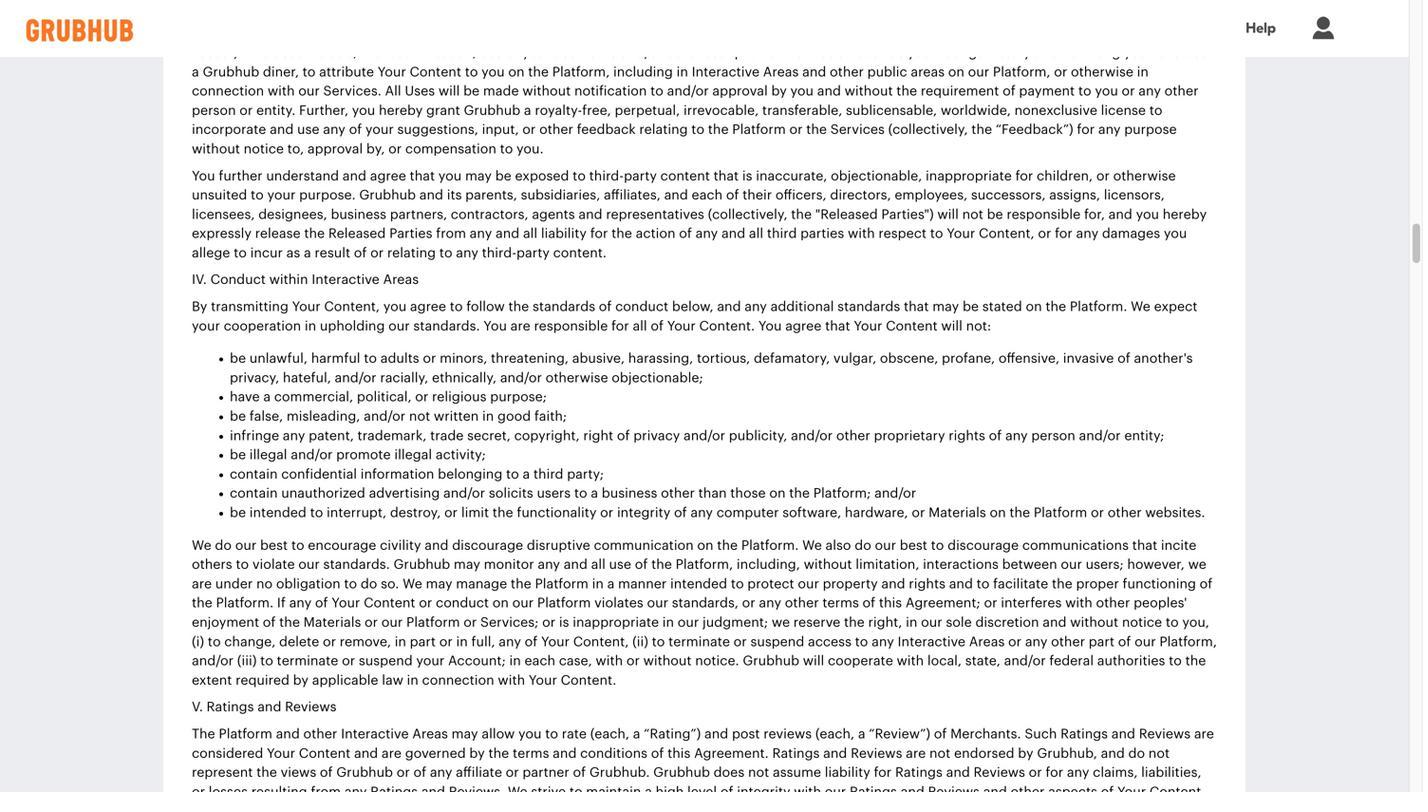 Task type: locate. For each thing, give the bounding box(es) containing it.
to down the operating,
[[465, 65, 478, 79]]

parties
[[389, 227, 433, 240]]

remove, inside you grant grubhub an irrevocable, transferable, paid up, royalty-free, perpetual, non-exclusive worldwide sublicensable license to use, copy, display, publish, modify, remove, publicly perform, translate, create derivative works from, distribute, and/or otherwise use your content in all forms of media now known or hereafter invented ​​for the purpose of operating, promoting, and improving our site, business, products and services, and developing new ones (collectively, the "uses"). the uses include, without limitation, use of your username and/or other user profile information such as your ratings history and how long you have been a grubhub diner, to attribute your content to you on the platform, including in interactive areas and other public areas on our platform, or otherwise in connection with our services. all uses will be made without notification to and/or approval by you and without the requirement of payment to you or any other person or entity. further, you hereby grant grubhub a royalty-free, perpetual, irrevocable, transferable, sublicensable, worldwide, nonexclusive license to incorporate and use any of your suggestions, input, or other feedback relating to the platform or the services (collectively, the "feedback") for any purpose without notice to, approval by, or compensation to you.
[[243, 7, 294, 21]]

be inside by transmitting your content, you agree to follow the standards of conduct below, and any additional standards that may be stated on the platform. we expect your cooperation in upholding our standards. you are responsible for all of your content. you agree that your content will not:
[[963, 300, 979, 313]]

connection up incorporate
[[192, 85, 264, 98]]

0 vertical spatial hereby
[[379, 104, 423, 117]]

stated
[[983, 300, 1023, 313]]

platform. inside by transmitting your content, you agree to follow the standards of conduct below, and any additional standards that may be stated on the platform. we expect your cooperation in upholding our standards. you are responsible for all of your content. you agree that your content will not:
[[1070, 300, 1128, 313]]

1 horizontal spatial the
[[246, 46, 269, 59]]

the inside you grant grubhub an irrevocable, transferable, paid up, royalty-free, perpetual, non-exclusive worldwide sublicensable license to use, copy, display, publish, modify, remove, publicly perform, translate, create derivative works from, distribute, and/or otherwise use your content in all forms of media now known or hereafter invented ​​for the purpose of operating, promoting, and improving our site, business, products and services, and developing new ones (collectively, the "uses"). the uses include, without limitation, use of your username and/or other user profile information such as your ratings history and how long you have been a grubhub diner, to attribute your content to you on the platform, including in interactive areas and other public areas on our platform, or otherwise in connection with our services. all uses will be made without notification to and/or approval by you and without the requirement of payment to you or any other person or entity. further, you hereby grant grubhub a royalty-free, perpetual, irrevocable, transferable, sublicensable, worldwide, nonexclusive license to incorporate and use any of your suggestions, input, or other feedback relating to the platform or the services (collectively, the "feedback") for any purpose without notice to, approval by, or compensation to you.
[[246, 46, 269, 59]]

terms inside 'the platform and other interactive areas may allow you to rate (each, a "rating") and post reviews (each, a "review") of merchants. such ratings and reviews are considered your content and are governed by the terms and conditions of this agreement. ratings and reviews are not endorsed by grubhub, and do not represent the views of grubhub or of any affiliate or partner of grubhub. grubhub does not assume liability for ratings and reviews or for any claims, liabilities, or losses resulting from any ratings and reviews. we strive to maintain a high level of integrity with our ratings and reviews and other aspects of your conte'
[[513, 747, 549, 760]]

1 horizontal spatial business
[[602, 487, 658, 500]]

content. up tortious, at the top of page
[[700, 319, 755, 333]]

1 (each, from the left
[[591, 728, 630, 741]]

username
[[554, 46, 617, 59]]

however,
[[1128, 558, 1185, 571]]

suggestions,
[[398, 123, 479, 136]]

liability right assume
[[825, 766, 871, 779]]

interactive down result
[[312, 273, 380, 287]]

1 horizontal spatial intended
[[671, 577, 728, 591]]

each inside you further understand and agree that you may be exposed to third-party content that is inaccurate, objectionable, inappropriate for children, or otherwise unsuited to your purpose. grubhub and its parents, subsidiaries, affiliates, and each of their officers, directors, employees, successors, assigns, licensors, licensees, designees, business partners, contractors, agents and representatives (collectively, the "released parties") will not be responsible for, and you hereby expressly release the released parties from any and all liability for the action of any and all third parties with respect to your content, or for any damages you allege to incur as a result of or relating to any third-party content.
[[692, 189, 723, 202]]

are inside we do our best to encourage civility and discourage disruptive communication on the platform. we also do our best to discourage communications that incite others to violate our standards. grubhub may monitor any and all use of the platform, including, without limitation, interactions between our users; however, we are under no obligation to do so. we may manage the platform in a manner intended to protect our property and rights and to facilitate the proper functioning of the platform. if any of your content or conduct on our platform violates our standards, or any other terms of this agreement; or interferes with other peoples' enjoyment of the materials or our platform or services; or is inappropriate in our judgment; we reserve the right, in our sole discretion and without notice to you, (i) to change, delete or remove, in part or in full, any of your content, (ii) to terminate or suspend access to any interactive areas or any other part of our platform, and/or (iii) to terminate or suspend your account; in each case, with or without notice. grubhub will cooperate with local, state, and/or federal authorities to the extent required by applicable law in connection with your content.
[[192, 577, 212, 591]]

you inside you further understand and agree that you may be exposed to third-party content that is inaccurate, objectionable, inappropriate for children, or otherwise unsuited to your purpose. grubhub and its parents, subsidiaries, affiliates, and each of their officers, directors, employees, successors, assigns, licensors, licensees, designees, business partners, contractors, agents and representatives (collectively, the "released parties") will not be responsible for, and you hereby expressly release the released parties from any and all liability for the action of any and all third parties with respect to your content, or for any damages you allege to incur as a result of or relating to any third-party content.
[[192, 169, 215, 183]]

1 vertical spatial hereby
[[1163, 208, 1207, 221]]

on up services;
[[493, 597, 509, 610]]

full,
[[472, 635, 495, 649]]

0 vertical spatial responsible
[[1007, 208, 1081, 221]]

2 standards from the left
[[838, 300, 901, 313]]

violate
[[253, 558, 295, 571]]

the up "resulting"
[[257, 766, 277, 779]]

0 vertical spatial contain
[[230, 468, 278, 481]]

0 horizontal spatial transferable,
[[414, 0, 494, 2]]

is inside we do our best to encourage civility and discourage disruptive communication on the platform. we also do our best to discourage communications that incite others to violate our standards. grubhub may monitor any and all use of the platform, including, without limitation, interactions between our users; however, we are under no obligation to do so. we may manage the platform in a manner intended to protect our property and rights and to facilitate the proper functioning of the platform. if any of your content or conduct on our platform violates our standards, or any other terms of this agreement; or interferes with other peoples' enjoyment of the materials or our platform or services; or is inappropriate in our judgment; we reserve the right, in our sole discretion and without notice to you, (i) to change, delete or remove, in part or in full, any of your content, (ii) to terminate or suspend access to any interactive areas or any other part of our platform, and/or (iii) to terminate or suspend your account; in each case, with or without notice. grubhub will cooperate with local, state, and/or federal authorities to the extent required by applicable law in connection with your content.
[[559, 616, 569, 629]]

interactive up the local,
[[898, 635, 966, 649]]

incorporate
[[192, 123, 266, 136]]

and/or down user
[[667, 85, 709, 98]]

0 horizontal spatial this
[[668, 747, 691, 760]]

third left parties
[[767, 227, 797, 240]]

1 horizontal spatial illegal
[[395, 448, 432, 462]]

0 vertical spatial grant
[[219, 0, 253, 2]]

areas
[[911, 65, 945, 79]]

use inside we do our best to encourage civility and discourage disruptive communication on the platform. we also do our best to discourage communications that incite others to violate our standards. grubhub may monitor any and all use of the platform, including, without limitation, interactions between our users; however, we are under no obligation to do so. we may manage the platform in a manner intended to protect our property and rights and to facilitate the proper functioning of the platform. if any of your content or conduct on our platform violates our standards, or any other terms of this agreement; or interferes with other peoples' enjoyment of the materials or our platform or services; or is inappropriate in our judgment; we reserve the right, in our sole discretion and without notice to you, (i) to change, delete or remove, in part or in full, any of your content, (ii) to terminate or suspend access to any interactive areas or any other part of our platform, and/or (iii) to terminate or suspend your account; in each case, with or without notice. grubhub will cooperate with local, state, and/or federal authorities to the extent required by applicable law in connection with your content.
[[609, 558, 632, 571]]

1 horizontal spatial we
[[1189, 558, 1207, 571]]

platform
[[733, 123, 786, 136], [1034, 506, 1088, 520], [535, 577, 589, 591], [537, 597, 591, 610], [407, 616, 460, 629], [219, 728, 272, 741]]

0 vertical spatial integrity
[[617, 506, 671, 520]]

0 horizontal spatial remove,
[[243, 7, 294, 21]]

grubhub down judgment; at bottom
[[743, 654, 800, 668]]

we inside by transmitting your content, you agree to follow the standards of conduct below, and any additional standards that may be stated on the platform. we expect your cooperation in upholding our standards. you are responsible for all of your content. you agree that your content will not:
[[1131, 300, 1151, 313]]

without down public
[[845, 85, 893, 98]]

(collectively, down their
[[708, 208, 788, 221]]

platform;
[[814, 487, 871, 500]]

1 vertical spatial integrity
[[737, 785, 791, 792]]

each down "content"
[[692, 189, 723, 202]]

0 horizontal spatial conduct
[[436, 597, 489, 610]]

the left action
[[612, 227, 633, 240]]

unlawful,
[[250, 352, 308, 365]]

0 horizontal spatial discourage
[[452, 539, 524, 552]]

1 horizontal spatial (collectively,
[[889, 123, 968, 136]]

third inside you further understand and agree that you may be exposed to third-party content that is inaccurate, objectionable, inappropriate for children, or otherwise unsuited to your purpose. grubhub and its parents, subsidiaries, affiliates, and each of their officers, directors, employees, successors, assigns, licensors, licensees, designees, business partners, contractors, agents and representatives (collectively, the "released parties") will not be responsible for, and you hereby expressly release the released parties from any and all liability for the action of any and all third parties with respect to your content, or for any damages you allege to incur as a result of or relating to any third-party content.
[[767, 227, 797, 240]]

the down computer
[[717, 539, 738, 552]]

is inside you further understand and agree that you may be exposed to third-party content that is inaccurate, objectionable, inappropriate for children, or otherwise unsuited to your purpose. grubhub and its parents, subsidiaries, affiliates, and each of their officers, directors, employees, successors, assigns, licensors, licensees, designees, business partners, contractors, agents and representatives (collectively, the "released parties") will not be responsible for, and you hereby expressly release the released parties from any and all liability for the action of any and all third parties with respect to your content, or for any damages you allege to incur as a result of or relating to any third-party content.
[[743, 169, 753, 183]]

platform up considered
[[219, 728, 272, 741]]

will inside by transmitting your content, you agree to follow the standards of conduct below, and any additional standards that may be stated on the platform. we expect your cooperation in upholding our standards. you are responsible for all of your content. you agree that your content will not:
[[942, 319, 963, 333]]

that up however,
[[1133, 539, 1158, 552]]

with inside 'the platform and other interactive areas may allow you to rate (each, a "rating") and post reviews (each, a "review") of merchants. such ratings and reviews are considered your content and are governed by the terms and conditions of this agreement. ratings and reviews are not endorsed by grubhub, and do not represent the views of grubhub or of any affiliate or partner of grubhub. grubhub does not assume liability for ratings and reviews or for any claims, liabilities, or losses resulting from any ratings and reviews. we strive to maintain a high level of integrity with our ratings and reviews and other aspects of your conte'
[[794, 785, 822, 792]]

rights inside "be unlawful, harmful to adults or minors, threatening, abusive, harassing, tortious, defamatory, vulgar, obscene, profane, offensive, invasive of another's privacy, hateful, and/or racially, ethnically, and/or otherwise objectionable; have a commercial, political, or religious purpose; be false, misleading, and/or not written in good faith; infringe any patent, trademark, trade secret, copyright, right of privacy and/or publicity, and/or other proprietary rights of any person and/or entity; be illegal and/or promote illegal activity; contain confidential information belonging to a third party; contain unauthorized advertising and/or solicits users to a business other than those on the platform; and/or be intended to interrupt, destroy, or limit the functionality or integrity of any computer software, hardware, or materials on the platform or other websites."
[[949, 429, 986, 442]]

affiliates,
[[604, 189, 661, 202]]

the up diner,
[[246, 46, 269, 59]]

1 horizontal spatial approval
[[713, 85, 768, 98]]

0 vertical spatial third-
[[589, 169, 624, 183]]

0 vertical spatial third
[[767, 227, 797, 240]]

and/or up hardware,
[[875, 487, 917, 500]]

content inside by transmitting your content, you agree to follow the standards of conduct below, and any additional standards that may be stated on the platform. we expect your cooperation in upholding our standards. you are responsible for all of your content. you agree that your content will not:
[[886, 319, 938, 333]]

platform inside 'the platform and other interactive areas may allow you to rate (each, a "rating") and post reviews (each, a "review") of merchants. such ratings and reviews are considered your content and are governed by the terms and conditions of this agreement. ratings and reviews are not endorsed by grubhub, and do not represent the views of grubhub or of any affiliate or partner of grubhub. grubhub does not assume liability for ratings and reviews or for any claims, liabilities, or losses resulting from any ratings and reviews. we strive to maintain a high level of integrity with our ratings and reviews and other aspects of your conte'
[[219, 728, 272, 741]]

you down the "long"
[[1095, 85, 1119, 98]]

so.
[[381, 577, 399, 591]]

claims,
[[1093, 766, 1138, 779]]

all inside you grant grubhub an irrevocable, transferable, paid up, royalty-free, perpetual, non-exclusive worldwide sublicensable license to use, copy, display, publish, modify, remove, publicly perform, translate, create derivative works from, distribute, and/or otherwise use your content in all forms of media now known or hereafter invented ​​for the purpose of operating, promoting, and improving our site, business, products and services, and developing new ones (collectively, the "uses"). the uses include, without limitation, use of your username and/or other user profile information such as your ratings history and how long you have been a grubhub diner, to attribute your content to you on the platform, including in interactive areas and other public areas on our platform, or otherwise in connection with our services. all uses will be made without notification to and/or approval by you and without the requirement of payment to you or any other person or entity. further, you hereby grant grubhub a royalty-free, perpetual, irrevocable, transferable, sublicensable, worldwide, nonexclusive license to incorporate and use any of your suggestions, input, or other feedback relating to the platform or the services (collectively, the "feedback") for any purpose without notice to, approval by, or compensation to you.
[[971, 7, 986, 21]]

delete
[[279, 635, 319, 649]]

1 horizontal spatial license
[[1101, 104, 1146, 117]]

this inside we do our best to encourage civility and discourage disruptive communication on the platform. we also do our best to discourage communications that incite others to violate our standards. grubhub may monitor any and all use of the platform, including, without limitation, interactions between our users; however, we are under no obligation to do so. we may manage the platform in a manner intended to protect our property and rights and to facilitate the proper functioning of the platform. if any of your content or conduct on our platform violates our standards, or any other terms of this agreement; or interferes with other peoples' enjoyment of the materials or our platform or services; or is inappropriate in our judgment; we reserve the right, in our sole discretion and without notice to you, (i) to change, delete or remove, in part or in full, any of your content, (ii) to terminate or suspend access to any interactive areas or any other part of our platform, and/or (iii) to terminate or suspend your account; in each case, with or without notice. grubhub will cooperate with local, state, and/or federal authorities to the extent required by applicable law in connection with your content.
[[879, 597, 902, 610]]

are inside by transmitting your content, you agree to follow the standards of conduct below, and any additional standards that may be stated on the platform. we expect your cooperation in upholding our standards. you are responsible for all of your content. you agree that your content will not:
[[511, 319, 531, 333]]

others
[[192, 558, 232, 571]]

conduct inside by transmitting your content, you agree to follow the standards of conduct below, and any additional standards that may be stated on the platform. we expect your cooperation in upholding our standards. you are responsible for all of your content. you agree that your content will not:
[[616, 300, 669, 313]]

you inside you grant grubhub an irrevocable, transferable, paid up, royalty-free, perpetual, non-exclusive worldwide sublicensable license to use, copy, display, publish, modify, remove, publicly perform, translate, create derivative works from, distribute, and/or otherwise use your content in all forms of media now known or hereafter invented ​​for the purpose of operating, promoting, and improving our site, business, products and services, and developing new ones (collectively, the "uses"). the uses include, without limitation, use of your username and/or other user profile information such as your ratings history and how long you have been a grubhub diner, to attribute your content to you on the platform, including in interactive areas and other public areas on our platform, or otherwise in connection with our services. all uses will be made without notification to and/or approval by you and without the requirement of payment to you or any other person or entity. further, you hereby grant grubhub a royalty-free, perpetual, irrevocable, transferable, sublicensable, worldwide, nonexclusive license to incorporate and use any of your suggestions, input, or other feedback relating to the platform or the services (collectively, the "feedback") for any purpose without notice to, approval by, or compensation to you.
[[192, 0, 215, 2]]

defamatory,
[[754, 352, 830, 365]]

materials inside "be unlawful, harmful to adults or minors, threatening, abusive, harassing, tortious, defamatory, vulgar, obscene, profane, offensive, invasive of another's privacy, hateful, and/or racially, ethnically, and/or otherwise objectionable; have a commercial, political, or religious purpose; be false, misleading, and/or not written in good faith; infringe any patent, trademark, trade secret, copyright, right of privacy and/or publicity, and/or other proprietary rights of any person and/or entity; be illegal and/or promote illegal activity; contain confidential information belonging to a third party; contain unauthorized advertising and/or solicits users to a business other than those on the platform; and/or be intended to interrupt, destroy, or limit the functionality or integrity of any computer software, hardware, or materials on the platform or other websites."
[[929, 506, 987, 520]]

0 vertical spatial connection
[[192, 85, 264, 98]]

to left follow
[[450, 300, 463, 313]]

1 vertical spatial royalty-
[[535, 104, 582, 117]]

0 horizontal spatial rights
[[909, 577, 946, 591]]

ratings
[[207, 701, 254, 714], [1061, 728, 1108, 741], [773, 747, 820, 760], [896, 766, 943, 779], [371, 785, 418, 792], [850, 785, 897, 792]]

and/or up extent
[[192, 654, 234, 668]]

all
[[385, 85, 401, 98]]

inappropriate
[[926, 169, 1012, 183], [573, 616, 659, 629]]

inappropriate up employees,
[[926, 169, 1012, 183]]

objectionable;
[[612, 371, 704, 385]]

we left strive
[[508, 785, 528, 792]]

of right right at the bottom left
[[617, 429, 630, 442]]

terms up partner
[[513, 747, 549, 760]]

0 vertical spatial business
[[331, 208, 387, 221]]

this inside 'the platform and other interactive areas may allow you to rate (each, a "rating") and post reviews (each, a "review") of merchants. such ratings and reviews are considered your content and are governed by the terms and conditions of this agreement. ratings and reviews are not endorsed by grubhub, and do not represent the views of grubhub or of any affiliate or partner of grubhub. grubhub does not assume liability for ratings and reviews or for any claims, liabilities, or losses resulting from any ratings and reviews. we strive to maintain a high level of integrity with our ratings and reviews and other aspects of your conte'
[[668, 747, 691, 760]]

1 horizontal spatial standards
[[838, 300, 901, 313]]

be up privacy,
[[230, 352, 246, 365]]

resulting
[[251, 785, 307, 792]]

enjoyment
[[192, 616, 259, 629]]

protect
[[748, 577, 795, 591]]

agreement;
[[906, 597, 981, 610]]

content. inside by transmitting your content, you agree to follow the standards of conduct below, and any additional standards that may be stated on the platform. we expect your cooperation in upholding our standards. you are responsible for all of your content. you agree that your content will not:
[[700, 319, 755, 333]]

1 vertical spatial platform.
[[742, 539, 799, 552]]

(collectively, inside you further understand and agree that you may be exposed to third-party content that is inaccurate, objectionable, inappropriate for children, or otherwise unsuited to your purpose. grubhub and its parents, subsidiaries, affiliates, and each of their officers, directors, employees, successors, assigns, licensors, licensees, designees, business partners, contractors, agents and representatives (collectively, the "released parties") will not be responsible for, and you hereby expressly release the released parties from any and all liability for the action of any and all third parties with respect to your content, or for any damages you allege to incur as a result of or relating to any third-party content.
[[708, 208, 788, 221]]

1 vertical spatial contain
[[230, 487, 278, 500]]

transferable, up the services
[[763, 104, 843, 117]]

1 horizontal spatial conduct
[[616, 300, 669, 313]]

we right so.
[[403, 577, 423, 591]]

your up designees, on the top
[[267, 189, 296, 202]]

our inside 'the platform and other interactive areas may allow you to rate (each, a "rating") and post reviews (each, a "review") of merchants. such ratings and reviews are considered your content and are governed by the terms and conditions of this agreement. ratings and reviews are not endorsed by grubhub, and do not represent the views of grubhub or of any affiliate or partner of grubhub. grubhub does not assume liability for ratings and reviews or for any claims, liabilities, or losses resulting from any ratings and reviews. we strive to maintain a high level of integrity with our ratings and reviews and other aspects of your conte'
[[825, 785, 846, 792]]

standards.
[[414, 319, 480, 333], [323, 558, 390, 571]]

now
[[1089, 7, 1116, 21]]

intended
[[250, 506, 307, 520], [671, 577, 728, 591]]

no
[[256, 577, 273, 591]]

0 vertical spatial materials
[[929, 506, 987, 520]]

the right follow
[[509, 300, 529, 313]]

adults
[[381, 352, 420, 365]]

to left incur
[[234, 246, 247, 260]]

non-
[[702, 0, 731, 2]]

agree down by,
[[370, 169, 406, 183]]

the inside 'the platform and other interactive areas may allow you to rate (each, a "rating") and post reviews (each, a "review") of merchants. such ratings and reviews are considered your content and are governed by the terms and conditions of this agreement. ratings and reviews are not endorsed by grubhub, and do not represent the views of grubhub or of any affiliate or partner of grubhub. grubhub does not assume liability for ratings and reviews or for any claims, liabilities, or losses resulting from any ratings and reviews. we strive to maintain a high level of integrity with our ratings and reviews and other aspects of your conte'
[[192, 728, 215, 741]]

other down been
[[1165, 85, 1199, 98]]

to left "adults"
[[364, 352, 377, 365]]

0 horizontal spatial uses
[[273, 46, 303, 59]]

party down agents
[[517, 246, 550, 260]]

communications
[[1023, 539, 1129, 552]]

1 horizontal spatial (each,
[[816, 728, 855, 741]]

integrity inside 'the platform and other interactive areas may allow you to rate (each, a "rating") and post reviews (each, a "review") of merchants. such ratings and reviews are considered your content and are governed by the terms and conditions of this agreement. ratings and reviews are not endorsed by grubhub, and do not represent the views of grubhub or of any affiliate or partner of grubhub. grubhub does not assume liability for ratings and reviews or for any claims, liabilities, or losses resulting from any ratings and reviews. we strive to maintain a high level of integrity with our ratings and reviews and other aspects of your conte'
[[737, 785, 791, 792]]

grubhub inside you further understand and agree that you may be exposed to third-party content that is inaccurate, objectionable, inappropriate for children, or otherwise unsuited to your purpose. grubhub and its parents, subsidiaries, affiliates, and each of their officers, directors, employees, successors, assigns, licensors, licensees, designees, business partners, contractors, agents and representatives (collectively, the "released parties") will not be responsible for, and you hereby expressly release the released parties from any and all liability for the action of any and all third parties with respect to your content, or for any damages you allege to incur as a result of or relating to any third-party content.
[[359, 189, 416, 202]]

our
[[671, 27, 692, 40], [968, 65, 990, 79], [298, 85, 320, 98], [389, 319, 410, 333], [235, 539, 257, 552], [875, 539, 897, 552], [299, 558, 320, 571], [1061, 558, 1083, 571], [798, 577, 820, 591], [513, 597, 534, 610], [647, 597, 669, 610], [382, 616, 403, 629], [678, 616, 699, 629], [921, 616, 943, 629], [1135, 635, 1157, 649], [825, 785, 846, 792]]

by transmitting your content, you agree to follow the standards of conduct below, and any additional standards that may be stated on the platform. we expect your cooperation in upholding our standards. you are responsible for all of your content. you agree that your content will not:
[[192, 300, 1198, 333]]

as inside you further understand and agree that you may be exposed to third-party content that is inaccurate, objectionable, inappropriate for children, or otherwise unsuited to your purpose. grubhub and its parents, subsidiaries, affiliates, and each of their officers, directors, employees, successors, assigns, licensors, licensees, designees, business partners, contractors, agents and representatives (collectively, the "released parties") will not be responsible for, and you hereby expressly release the released parties from any and all liability for the action of any and all third parties with respect to your content, or for any damages you allege to incur as a result of or relating to any third-party content.
[[287, 246, 300, 260]]

your up areas
[[908, 46, 936, 59]]

1 vertical spatial this
[[668, 747, 691, 760]]

may left "allow"
[[452, 728, 478, 741]]

affiliate
[[456, 766, 502, 779]]

a inside we do our best to encourage civility and discourage disruptive communication on the platform. we also do our best to discourage communications that incite others to violate our standards. grubhub may monitor any and all use of the platform, including, without limitation, interactions between our users; however, we are under no obligation to do so. we may manage the platform in a manner intended to protect our property and rights and to facilitate the proper functioning of the platform. if any of your content or conduct on our platform violates our standards, or any other terms of this agreement; or interferes with other peoples' enjoyment of the materials or our platform or services; or is inappropriate in our judgment; we reserve the right, in our sole discretion and without notice to you, (i) to change, delete or remove, in part or in full, any of your content, (ii) to terminate or suspend access to any interactive areas or any other part of our platform, and/or (iii) to terminate or suspend your account; in each case, with or without notice. grubhub will cooperate with local, state, and/or federal authorities to the extent required by applicable law in connection with your content.
[[607, 577, 615, 591]]

and/or up purpose;
[[500, 371, 542, 385]]

profile
[[735, 46, 776, 59]]

contain
[[230, 468, 278, 481], [230, 487, 278, 500]]

1 horizontal spatial integrity
[[737, 785, 791, 792]]

free, up feedback
[[582, 104, 611, 117]]

all inside we do our best to encourage civility and discourage disruptive communication on the platform. we also do our best to discourage communications that incite others to violate our standards. grubhub may monitor any and all use of the platform, including, without limitation, interactions between our users; however, we are under no obligation to do so. we may manage the platform in a manner intended to protect our property and rights and to facilitate the proper functioning of the platform. if any of your content or conduct on our platform violates our standards, or any other terms of this agreement; or interferes with other peoples' enjoyment of the materials or our platform or services; or is inappropriate in our judgment; we reserve the right, in our sole discretion and without notice to you, (i) to change, delete or remove, in part or in full, any of your content, (ii) to terminate or suspend access to any interactive areas or any other part of our platform, and/or (iii) to terminate or suspend your account; in each case, with or without notice. grubhub will cooperate with local, state, and/or federal authorities to the extent required by applicable law in connection with your content.
[[591, 558, 606, 571]]

1 vertical spatial business
[[602, 487, 658, 500]]

law
[[382, 674, 404, 687]]

of right views
[[320, 766, 333, 779]]

will left not:
[[942, 319, 963, 333]]

0 horizontal spatial content.
[[561, 674, 617, 687]]

1 horizontal spatial remove,
[[340, 635, 391, 649]]

each
[[692, 189, 723, 202], [525, 654, 556, 668]]

inappropriate inside we do our best to encourage civility and discourage disruptive communication on the platform. we also do our best to discourage communications that incite others to violate our standards. grubhub may monitor any and all use of the platform, including, without limitation, interactions between our users; however, we are under no obligation to do so. we may manage the platform in a manner intended to protect our property and rights and to facilitate the proper functioning of the platform. if any of your content or conduct on our platform violates our standards, or any other terms of this agreement; or interferes with other peoples' enjoyment of the materials or our platform or services; or is inappropriate in our judgment; we reserve the right, in our sole discretion and without notice to you, (i) to change, delete or remove, in part or in full, any of your content, (ii) to terminate or suspend access to any interactive areas or any other part of our platform, and/or (iii) to terminate or suspend your account; in each case, with or without notice. grubhub will cooperate with local, state, and/or federal authorities to the extent required by applicable law in connection with your content.
[[573, 616, 659, 629]]

agree inside you further understand and agree that you may be exposed to third-party content that is inaccurate, objectionable, inappropriate for children, or otherwise unsuited to your purpose. grubhub and its parents, subsidiaries, affiliates, and each of their officers, directors, employees, successors, assigns, licensors, licensees, designees, business partners, contractors, agents and representatives (collectively, the "released parties") will not be responsible for, and you hereby expressly release the released parties from any and all liability for the action of any and all third parties with respect to your content, or for any damages you allege to incur as a result of or relating to any third-party content.
[[370, 169, 406, 183]]

v. ratings and reviews
[[192, 701, 337, 714]]

may inside you further understand and agree that you may be exposed to third-party content that is inaccurate, objectionable, inappropriate for children, or otherwise unsuited to your purpose. grubhub and its parents, subsidiaries, affiliates, and each of their officers, directors, employees, successors, assigns, licensors, licensees, designees, business partners, contractors, agents and representatives (collectively, the "released parties") will not be responsible for, and you hereby expressly release the released parties from any and all liability for the action of any and all third parties with respect to your content, or for any damages you allege to incur as a result of or relating to any third-party content.
[[465, 169, 492, 183]]

create
[[474, 7, 514, 21]]

privacy,
[[230, 371, 279, 385]]

extent
[[192, 674, 232, 687]]

relating down parties
[[387, 246, 436, 260]]

perpetual,
[[633, 0, 698, 2], [615, 104, 680, 117]]

on inside by transmitting your content, you agree to follow the standards of conduct below, and any additional standards that may be stated on the platform. we expect your cooperation in upholding our standards. you are responsible for all of your content. you agree that your content will not:
[[1026, 300, 1043, 313]]

of down the "rating")
[[651, 747, 664, 760]]

1 vertical spatial as
[[287, 246, 300, 260]]

how
[[1062, 46, 1089, 59]]

may
[[465, 169, 492, 183], [933, 300, 960, 313], [454, 558, 481, 571], [426, 577, 453, 591], [452, 728, 478, 741]]

1 vertical spatial responsible
[[534, 319, 608, 333]]

all up violates
[[591, 558, 606, 571]]

0 vertical spatial irrevocable,
[[335, 0, 411, 2]]

1 standards from the left
[[533, 300, 596, 313]]

a left "review")
[[858, 728, 866, 741]]

1 horizontal spatial inappropriate
[[926, 169, 1012, 183]]

2 discourage from the left
[[948, 539, 1019, 552]]

1 horizontal spatial limitation,
[[856, 558, 920, 571]]

on right stated
[[1026, 300, 1043, 313]]

the right stated
[[1046, 300, 1067, 313]]

you up modify,
[[192, 0, 215, 2]]

users;
[[1086, 558, 1124, 571]]

do up others
[[215, 539, 232, 552]]

from inside you further understand and agree that you may be exposed to third-party content that is inaccurate, objectionable, inappropriate for children, or otherwise unsuited to your purpose. grubhub and its parents, subsidiaries, affiliates, and each of their officers, directors, employees, successors, assigns, licensors, licensees, designees, business partners, contractors, agents and representatives (collectively, the "released parties") will not be responsible for, and you hereby expressly release the released parties from any and all liability for the action of any and all third parties with respect to your content, or for any damages you allege to incur as a result of or relating to any third-party content.
[[436, 227, 466, 240]]

1 horizontal spatial rights
[[949, 429, 986, 442]]

and/or up including
[[621, 46, 663, 59]]

may left stated
[[933, 300, 960, 313]]

your
[[523, 46, 551, 59], [908, 46, 936, 59], [366, 123, 394, 136], [267, 189, 296, 202], [192, 319, 220, 333], [416, 654, 445, 668]]

will inside you grant grubhub an irrevocable, transferable, paid up, royalty-free, perpetual, non-exclusive worldwide sublicensable license to use, copy, display, publish, modify, remove, publicly perform, translate, create derivative works from, distribute, and/or otherwise use your content in all forms of media now known or hereafter invented ​​for the purpose of operating, promoting, and improving our site, business, products and services, and developing new ones (collectively, the "uses"). the uses include, without limitation, use of your username and/or other user profile information such as your ratings history and how long you have been a grubhub diner, to attribute your content to you on the platform, including in interactive areas and other public areas on our platform, or otherwise in connection with our services. all uses will be made without notification to and/or approval by you and without the requirement of payment to you or any other person or entity. further, you hereby grant grubhub a royalty-free, perpetual, irrevocable, transferable, sublicensable, worldwide, nonexclusive license to incorporate and use any of your suggestions, input, or other feedback relating to the platform or the services (collectively, the "feedback") for any purpose without notice to, approval by, or compensation to you.
[[439, 85, 460, 98]]

1 horizontal spatial hereby
[[1163, 208, 1207, 221]]

intended down the unauthorized
[[250, 506, 307, 520]]

0 horizontal spatial connection
[[192, 85, 264, 98]]

for up the successors,
[[1016, 169, 1034, 183]]

1 vertical spatial remove,
[[340, 635, 391, 649]]

relating up "content"
[[640, 123, 688, 136]]

0 horizontal spatial (collectively,
[[708, 208, 788, 221]]

our inside by transmitting your content, you agree to follow the standards of conduct below, and any additional standards that may be stated on the platform. we expect your cooperation in upholding our standards. you are responsible for all of your content. you agree that your content will not:
[[389, 319, 410, 333]]

compensation
[[405, 142, 497, 156]]

your inside you further understand and agree that you may be exposed to third-party content that is inaccurate, objectionable, inappropriate for children, or otherwise unsuited to your purpose. grubhub and its parents, subsidiaries, affiliates, and each of their officers, directors, employees, successors, assigns, licensors, licensees, designees, business partners, contractors, agents and representatives (collectively, the "released parties") will not be responsible for, and you hereby expressly release the released parties from any and all liability for the action of any and all third parties with respect to your content, or for any damages you allege to incur as a result of or relating to any third-party content.
[[267, 189, 296, 202]]

in inside "be unlawful, harmful to adults or minors, threatening, abusive, harassing, tortious, defamatory, vulgar, obscene, profane, offensive, invasive of another's privacy, hateful, and/or racially, ethnically, and/or otherwise objectionable; have a commercial, political, or religious purpose; be false, misleading, and/or not written in good faith; infringe any patent, trademark, trade secret, copyright, right of privacy and/or publicity, and/or other proprietary rights of any person and/or entity; be illegal and/or promote illegal activity; contain confidential information belonging to a third party; contain unauthorized advertising and/or solicits users to a business other than those on the platform; and/or be intended to interrupt, destroy, or limit the functionality or integrity of any computer software, hardware, or materials on the platform or other websites."
[[483, 410, 494, 423]]

be up infringe at the bottom left
[[230, 410, 246, 423]]

by right required
[[293, 674, 309, 687]]

rights inside we do our best to encourage civility and discourage disruptive communication on the platform. we also do our best to discourage communications that incite others to violate our standards. grubhub may monitor any and all use of the platform, including, without limitation, interactions between our users; however, we are under no obligation to do so. we may manage the platform in a manner intended to protect our property and rights and to facilitate the proper functioning of the platform. if any of your content or conduct on our platform violates our standards, or any other terms of this agreement; or interferes with other peoples' enjoyment of the materials or our platform or services; or is inappropriate in our judgment; we reserve the right, in our sole discretion and without notice to you, (i) to change, delete or remove, in part or in full, any of your content, (ii) to terminate or suspend access to any interactive areas or any other part of our platform, and/or (iii) to terminate or suspend your account; in each case, with or without notice. grubhub will cooperate with local, state, and/or federal authorities to the extent required by applicable law in connection with your content.
[[909, 577, 946, 591]]

business inside "be unlawful, harmful to adults or minors, threatening, abusive, harassing, tortious, defamatory, vulgar, obscene, profane, offensive, invasive of another's privacy, hateful, and/or racially, ethnically, and/or otherwise objectionable; have a commercial, political, or religious purpose; be false, misleading, and/or not written in good faith; infringe any patent, trademark, trade secret, copyright, right of privacy and/or publicity, and/or other proprietary rights of any person and/or entity; be illegal and/or promote illegal activity; contain confidential information belonging to a third party; contain unauthorized advertising and/or solicits users to a business other than those on the platform; and/or be intended to interrupt, destroy, or limit the functionality or integrity of any computer software, hardware, or materials on the platform or other websites."
[[602, 487, 658, 500]]

manage
[[456, 577, 507, 591]]

the down communication
[[652, 558, 672, 571]]

content down sublicensable
[[901, 7, 953, 21]]

1 horizontal spatial platform.
[[742, 539, 799, 552]]

third up users
[[534, 468, 564, 481]]

information down products
[[779, 46, 853, 59]]

0 horizontal spatial standards.
[[323, 558, 390, 571]]

connection
[[192, 85, 264, 98], [422, 674, 495, 687]]

0 horizontal spatial license
[[954, 0, 999, 2]]

do up the claims,
[[1129, 747, 1146, 760]]

from inside 'the platform and other interactive areas may allow you to rate (each, a "rating") and post reviews (each, a "review") of merchants. such ratings and reviews are considered your content and are governed by the terms and conditions of this agreement. ratings and reviews are not endorsed by grubhub, and do not represent the views of grubhub or of any affiliate or partner of grubhub. grubhub does not assume liability for ratings and reviews or for any claims, liabilities, or losses resulting from any ratings and reviews. we strive to maintain a high level of integrity with our ratings and reviews and other aspects of your conte'
[[311, 785, 341, 792]]

each inside we do our best to encourage civility and discourage disruptive communication on the platform. we also do our best to discourage communications that incite others to violate our standards. grubhub may monitor any and all use of the platform, including, without limitation, interactions between our users; however, we are under no obligation to do so. we may manage the platform in a manner intended to protect our property and rights and to facilitate the proper functioning of the platform. if any of your content or conduct on our platform violates our standards, or any other terms of this agreement; or interferes with other peoples' enjoyment of the materials or our platform or services; or is inappropriate in our judgment; we reserve the right, in our sole discretion and without notice to you, (i) to change, delete or remove, in part or in full, any of your content, (ii) to terminate or suspend access to any interactive areas or any other part of our platform, and/or (iii) to terminate or suspend your account; in each case, with or without notice. grubhub will cooperate with local, state, and/or federal authorities to the extent required by applicable law in connection with your content.
[[525, 654, 556, 668]]

the down if
[[279, 616, 300, 629]]

interactive
[[692, 65, 760, 79], [312, 273, 380, 287], [898, 635, 966, 649], [341, 728, 409, 741]]

platform, down history
[[993, 65, 1051, 79]]

notice inside we do our best to encourage civility and discourage disruptive communication on the platform. we also do our best to discourage communications that incite others to violate our standards. grubhub may monitor any and all use of the platform, including, without limitation, interactions between our users; however, we are under no obligation to do so. we may manage the platform in a manner intended to protect our property and rights and to facilitate the proper functioning of the platform. if any of your content or conduct on our platform violates our standards, or any other terms of this agreement; or interferes with other peoples' enjoyment of the materials or our platform or services; or is inappropriate in our judgment; we reserve the right, in our sole discretion and without notice to you, (i) to change, delete or remove, in part or in full, any of your content, (ii) to terminate or suspend access to any interactive areas or any other part of our platform, and/or (iii) to terminate or suspend your account; in each case, with or without notice. grubhub will cooperate with local, state, and/or federal authorities to the extent required by applicable law in connection with your content.
[[1123, 616, 1163, 629]]

relating
[[640, 123, 688, 136], [387, 246, 436, 260]]

1 vertical spatial each
[[525, 654, 556, 668]]

functioning
[[1123, 577, 1197, 591]]

notice inside you grant grubhub an irrevocable, transferable, paid up, royalty-free, perpetual, non-exclusive worldwide sublicensable license to use, copy, display, publish, modify, remove, publicly perform, translate, create derivative works from, distribute, and/or otherwise use your content in all forms of media now known or hereafter invented ​​for the purpose of operating, promoting, and improving our site, business, products and services, and developing new ones (collectively, the "uses"). the uses include, without limitation, use of your username and/or other user profile information such as your ratings history and how long you have been a grubhub diner, to attribute your content to you on the platform, including in interactive areas and other public areas on our platform, or otherwise in connection with our services. all uses will be made without notification to and/or approval by you and without the requirement of payment to you or any other person or entity. further, you hereby grant grubhub a royalty-free, perpetual, irrevocable, transferable, sublicensable, worldwide, nonexclusive license to incorporate and use any of your suggestions, input, or other feedback relating to the platform or the services (collectively, the "feedback") for any purpose without notice to, approval by, or compensation to you.
[[244, 142, 284, 156]]

content
[[901, 7, 953, 21], [410, 65, 462, 79], [886, 319, 938, 333], [364, 597, 416, 610], [299, 747, 351, 760]]

third
[[767, 227, 797, 240], [534, 468, 564, 481]]

post
[[732, 728, 760, 741]]

the down solicits
[[493, 506, 513, 520]]

1 horizontal spatial liability
[[825, 766, 871, 779]]

privacy
[[634, 429, 680, 442]]

0 vertical spatial platform.
[[1070, 300, 1128, 313]]

platform inside you grant grubhub an irrevocable, transferable, paid up, royalty-free, perpetual, non-exclusive worldwide sublicensable license to use, copy, display, publish, modify, remove, publicly perform, translate, create derivative works from, distribute, and/or otherwise use your content in all forms of media now known or hereafter invented ​​for the purpose of operating, promoting, and improving our site, business, products and services, and developing new ones (collectively, the "uses"). the uses include, without limitation, use of your username and/or other user profile information such as your ratings history and how long you have been a grubhub diner, to attribute your content to you on the platform, including in interactive areas and other public areas on our platform, or otherwise in connection with our services. all uses will be made without notification to and/or approval by you and without the requirement of payment to you or any other person or entity. further, you hereby grant grubhub a royalty-free, perpetual, irrevocable, transferable, sublicensable, worldwide, nonexclusive license to incorporate and use any of your suggestions, input, or other feedback relating to the platform or the services (collectively, the "feedback") for any purpose without notice to, approval by, or compensation to you.
[[733, 123, 786, 136]]

by,
[[367, 142, 385, 156]]

interactive inside 'the platform and other interactive areas may allow you to rate (each, a "rating") and post reviews (each, a "review") of merchants. such ratings and reviews are considered your content and are governed by the terms and conditions of this agreement. ratings and reviews are not endorsed by grubhub, and do not represent the views of grubhub or of any affiliate or partner of grubhub. grubhub does not assume liability for ratings and reviews or for any claims, liabilities, or losses resulting from any ratings and reviews. we strive to maintain a high level of integrity with our ratings and reviews and other aspects of your conte'
[[341, 728, 409, 741]]

officers,
[[776, 189, 827, 202]]

the right the "​​for"
[[334, 27, 355, 40]]

otherwise up products
[[777, 7, 839, 21]]

by
[[772, 85, 787, 98], [293, 674, 309, 687], [470, 747, 485, 760], [1018, 747, 1034, 760]]

0 vertical spatial relating
[[640, 123, 688, 136]]

attribute
[[319, 65, 374, 79]]

grubhub up invented
[[256, 0, 313, 2]]

0 vertical spatial remove,
[[243, 7, 294, 21]]

your up by,
[[366, 123, 394, 136]]

0 horizontal spatial relating
[[387, 246, 436, 260]]

content, inside by transmitting your content, you agree to follow the standards of conduct below, and any additional standards that may be stated on the platform. we expect your cooperation in upholding our standards. you are responsible for all of your content. you agree that your content will not:
[[324, 300, 380, 313]]

2 vertical spatial content,
[[573, 635, 629, 649]]

its
[[447, 189, 462, 202]]

grubhub
[[256, 0, 313, 2], [203, 65, 259, 79], [464, 104, 521, 117], [359, 189, 416, 202], [394, 558, 450, 571], [743, 654, 800, 668], [336, 766, 393, 779], [654, 766, 710, 779]]

invented
[[254, 27, 309, 40]]

content. inside we do our best to encourage civility and discourage disruptive communication on the platform. we also do our best to discourage communications that incite others to violate our standards. grubhub may monitor any and all use of the platform, including, without limitation, interactions between our users; however, we are under no obligation to do so. we may manage the platform in a manner intended to protect our property and rights and to facilitate the proper functioning of the platform. if any of your content or conduct on our platform violates our standards, or any other terms of this agreement; or interferes with other peoples' enjoyment of the materials or our platform or services; or is inappropriate in our judgment; we reserve the right, in our sole discretion and without notice to you, (i) to change, delete or remove, in part or in full, any of your content, (ii) to terminate or suspend access to any interactive areas or any other part of our platform, and/or (iii) to terminate or suspend your account; in each case, with or without notice. grubhub will cooperate with local, state, and/or federal authorities to the extent required by applicable law in connection with your content.
[[561, 674, 617, 687]]

person up incorporate
[[192, 104, 236, 117]]

0 horizontal spatial standards
[[533, 300, 596, 313]]

other down such
[[830, 65, 864, 79]]

2 vertical spatial (collectively,
[[708, 208, 788, 221]]

of right partner
[[573, 766, 586, 779]]

1 vertical spatial the
[[192, 728, 215, 741]]

0 vertical spatial limitation,
[[413, 46, 477, 59]]

0 horizontal spatial party
[[517, 246, 550, 260]]

limitation, inside you grant grubhub an irrevocable, transferable, paid up, royalty-free, perpetual, non-exclusive worldwide sublicensable license to use, copy, display, publish, modify, remove, publicly perform, translate, create derivative works from, distribute, and/or otherwise use your content in all forms of media now known or hereafter invented ​​for the purpose of operating, promoting, and improving our site, business, products and services, and developing new ones (collectively, the "uses"). the uses include, without limitation, use of your username and/or other user profile information such as your ratings history and how long you have been a grubhub diner, to attribute your content to you on the platform, including in interactive areas and other public areas on our platform, or otherwise in connection with our services. all uses will be made without notification to and/or approval by you and without the requirement of payment to you or any other person or entity. further, you hereby grant grubhub a royalty-free, perpetual, irrevocable, transferable, sublicensable, worldwide, nonexclusive license to incorporate and use any of your suggestions, input, or other feedback relating to the platform or the services (collectively, the "feedback") for any purpose without notice to, approval by, or compensation to you.
[[413, 46, 477, 59]]

strive
[[531, 785, 566, 792]]

and inside by transmitting your content, you agree to follow the standards of conduct below, and any additional standards that may be stated on the platform. we expect your cooperation in upholding our standards. you are responsible for all of your content. you agree that your content will not:
[[717, 300, 741, 313]]

maintain
[[586, 785, 642, 792]]

in right right,
[[906, 616, 918, 629]]

0 vertical spatial royalty-
[[553, 0, 600, 2]]

you inside by transmitting your content, you agree to follow the standards of conduct below, and any additional standards that may be stated on the platform. we expect your cooperation in upholding our standards. you are responsible for all of your content. you agree that your content will not:
[[383, 300, 407, 313]]

2 horizontal spatial content,
[[979, 227, 1035, 240]]

integrity up communication
[[617, 506, 671, 520]]

content.
[[700, 319, 755, 333], [561, 674, 617, 687]]

of down 'promoting,'
[[506, 46, 519, 59]]

be up not:
[[963, 300, 979, 313]]

be up others
[[230, 506, 246, 520]]

otherwise inside "be unlawful, harmful to adults or minors, threatening, abusive, harassing, tortious, defamatory, vulgar, obscene, profane, offensive, invasive of another's privacy, hateful, and/or racially, ethnically, and/or otherwise objectionable; have a commercial, political, or religious purpose; be false, misleading, and/or not written in good faith; infringe any patent, trademark, trade secret, copyright, right of privacy and/or publicity, and/or other proprietary rights of any person and/or entity; be illegal and/or promote illegal activity; contain confidential information belonging to a third party; contain unauthorized advertising and/or solicits users to a business other than those on the platform; and/or be intended to interrupt, destroy, or limit the functionality or integrity of any computer software, hardware, or materials on the platform or other websites."
[[546, 371, 608, 385]]

2 vertical spatial platform.
[[216, 597, 274, 610]]

will up suggestions,
[[439, 85, 460, 98]]

this up right,
[[879, 597, 902, 610]]

1 horizontal spatial best
[[900, 539, 928, 552]]

platform. up invasive
[[1070, 300, 1128, 313]]

we inside 'the platform and other interactive areas may allow you to rate (each, a "rating") and post reviews (each, a "review") of merchants. such ratings and reviews are considered your content and are governed by the terms and conditions of this agreement. ratings and reviews are not endorsed by grubhub, and do not represent the views of grubhub or of any affiliate or partner of grubhub. grubhub does not assume liability for ratings and reviews or for any claims, liabilities, or losses resulting from any ratings and reviews. we strive to maintain a high level of integrity with our ratings and reviews and other aspects of your conte'
[[508, 785, 528, 792]]

promote
[[336, 448, 391, 462]]

terminate
[[669, 635, 730, 649], [277, 654, 339, 668]]

information inside you grant grubhub an irrevocable, transferable, paid up, royalty-free, perpetual, non-exclusive worldwide sublicensable license to use, copy, display, publish, modify, remove, publicly perform, translate, create derivative works from, distribute, and/or otherwise use your content in all forms of media now known or hereafter invented ​​for the purpose of operating, promoting, and improving our site, business, products and services, and developing new ones (collectively, the "uses"). the uses include, without limitation, use of your username and/or other user profile information such as your ratings history and how long you have been a grubhub diner, to attribute your content to you on the platform, including in interactive areas and other public areas on our platform, or otherwise in connection with our services. all uses will be made without notification to and/or approval by you and without the requirement of payment to you or any other person or entity. further, you hereby grant grubhub a royalty-free, perpetual, irrevocable, transferable, sublicensable, worldwide, nonexclusive license to incorporate and use any of your suggestions, input, or other feedback relating to the platform or the services (collectively, the "feedback") for any purpose without notice to, approval by, or compensation to you.
[[779, 46, 853, 59]]

1 horizontal spatial information
[[779, 46, 853, 59]]

other left the websites. at the right
[[1108, 506, 1142, 520]]

responsible inside by transmitting your content, you agree to follow the standards of conduct below, and any additional standards that may be stated on the platform. we expect your cooperation in upholding our standards. you are responsible for all of your content. you agree that your content will not:
[[534, 319, 608, 333]]

0 horizontal spatial information
[[361, 468, 434, 481]]

allege
[[192, 246, 230, 260]]

within
[[269, 273, 308, 287]]

will inside you further understand and agree that you may be exposed to third-party content that is inaccurate, objectionable, inappropriate for children, or otherwise unsuited to your purpose. grubhub and its parents, subsidiaries, affiliates, and each of their officers, directors, employees, successors, assigns, licensors, licensees, designees, business partners, contractors, agents and representatives (collectively, the "released parties") will not be responsible for, and you hereby expressly release the released parties from any and all liability for the action of any and all third parties with respect to your content, or for any damages you allege to incur as a result of or relating to any third-party content.
[[938, 208, 959, 221]]

1 horizontal spatial standards.
[[414, 319, 480, 333]]

another's
[[1134, 352, 1193, 365]]

1 horizontal spatial materials
[[929, 506, 987, 520]]

1 horizontal spatial from
[[436, 227, 466, 240]]

0 horizontal spatial part
[[410, 635, 436, 649]]

0 horizontal spatial purpose
[[358, 27, 411, 40]]

use
[[843, 7, 865, 21], [480, 46, 503, 59], [297, 123, 320, 136], [609, 558, 632, 571]]

other up reserve
[[785, 597, 819, 610]]

0 vertical spatial standards.
[[414, 319, 480, 333]]

an
[[317, 0, 332, 2]]

a up you.
[[524, 104, 532, 117]]

content inside 'the platform and other interactive areas may allow you to rate (each, a "rating") and post reviews (each, a "review") of merchants. such ratings and reviews are considered your content and are governed by the terms and conditions of this agreement. ratings and reviews are not endorsed by grubhub, and do not represent the views of grubhub or of any affiliate or partner of grubhub. grubhub does not assume liability for ratings and reviews or for any claims, liabilities, or losses resulting from any ratings and reviews. we strive to maintain a high level of integrity with our ratings and reviews and other aspects of your conte'
[[299, 747, 351, 760]]

1 horizontal spatial relating
[[640, 123, 688, 136]]

we
[[1131, 300, 1151, 313], [192, 539, 212, 552], [803, 539, 822, 552], [403, 577, 423, 591], [508, 785, 528, 792]]

that inside we do our best to encourage civility and discourage disruptive communication on the platform. we also do our best to discourage communications that incite others to violate our standards. grubhub may monitor any and all use of the platform, including, without limitation, interactions between our users; however, we are under no obligation to do so. we may manage the platform in a manner intended to protect our property and rights and to facilitate the proper functioning of the platform. if any of your content or conduct on our platform violates our standards, or any other terms of this agreement; or interferes with other peoples' enjoyment of the materials or our platform or services; or is inappropriate in our judgment; we reserve the right, in our sole discretion and without notice to you, (i) to change, delete or remove, in part or in full, any of your content, (ii) to terminate or suspend access to any interactive areas or any other part of our platform, and/or (iii) to terminate or suspend your account; in each case, with or without notice. grubhub will cooperate with local, state, and/or federal authorities to the extent required by applicable law in connection with your content.
[[1133, 539, 1158, 552]]

any
[[1139, 85, 1162, 98], [323, 123, 346, 136], [1099, 123, 1121, 136], [470, 227, 492, 240], [696, 227, 718, 240], [1077, 227, 1099, 240], [456, 246, 479, 260], [745, 300, 767, 313], [283, 429, 305, 442], [1006, 429, 1028, 442], [691, 506, 713, 520], [538, 558, 560, 571], [289, 597, 312, 610], [759, 597, 782, 610], [499, 635, 521, 649], [872, 635, 894, 649], [1026, 635, 1048, 649], [430, 766, 453, 779], [1067, 766, 1090, 779], [345, 785, 367, 792]]

the up the between
[[1010, 506, 1031, 520]]

developing
[[966, 27, 1038, 40]]

0 horizontal spatial agree
[[370, 169, 406, 183]]

of down the claims,
[[1101, 785, 1114, 792]]

areas inside 'the platform and other interactive areas may allow you to rate (each, a "rating") and post reviews (each, a "review") of merchants. such ratings and reviews are considered your content and are governed by the terms and conditions of this agreement. ratings and reviews are not endorsed by grubhub, and do not represent the views of grubhub or of any affiliate or partner of grubhub. grubhub does not assume liability for ratings and reviews or for any claims, liabilities, or losses resulting from any ratings and reviews. we strive to maintain a high level of integrity with our ratings and reviews and other aspects of your conte'
[[412, 728, 448, 741]]

1 vertical spatial connection
[[422, 674, 495, 687]]

you up upholding
[[383, 300, 407, 313]]

the down v.
[[192, 728, 215, 741]]

1 vertical spatial inappropriate
[[573, 616, 659, 629]]

0 horizontal spatial limitation,
[[413, 46, 477, 59]]

have inside you grant grubhub an irrevocable, transferable, paid up, royalty-free, perpetual, non-exclusive worldwide sublicensable license to use, copy, display, publish, modify, remove, publicly perform, translate, create derivative works from, distribute, and/or otherwise use your content in all forms of media now known or hereafter invented ​​for the purpose of operating, promoting, and improving our site, business, products and services, and developing new ones (collectively, the "uses"). the uses include, without limitation, use of your username and/or other user profile information such as your ratings history and how long you have been a grubhub diner, to attribute your content to you on the platform, including in interactive areas and other public areas on our platform, or otherwise in connection with our services. all uses will be made without notification to and/or approval by you and without the requirement of payment to you or any other person or entity. further, you hereby grant grubhub a royalty-free, perpetual, irrevocable, transferable, sublicensable, worldwide, nonexclusive license to incorporate and use any of your suggestions, input, or other feedback relating to the platform or the services (collectively, the "feedback") for any purpose without notice to, approval by, or compensation to you.
[[1151, 46, 1181, 59]]

1 horizontal spatial is
[[743, 169, 753, 183]]

for down "review")
[[874, 766, 892, 779]]

are up liabilities,
[[1195, 728, 1215, 741]]

0 vertical spatial rights
[[949, 429, 986, 442]]

hereby down all
[[379, 104, 423, 117]]

1 vertical spatial rights
[[909, 577, 946, 591]]

violates
[[595, 597, 644, 610]]

invasive
[[1064, 352, 1114, 365]]

1 contain from the top
[[230, 468, 278, 481]]

paid
[[498, 0, 526, 2]]

1 vertical spatial (collectively,
[[889, 123, 968, 136]]

content,
[[979, 227, 1035, 240], [324, 300, 380, 313], [573, 635, 629, 649]]

1 vertical spatial license
[[1101, 104, 1146, 117]]

software,
[[783, 506, 842, 520]]

without down perform,
[[361, 46, 409, 59]]

1 vertical spatial terminate
[[277, 654, 339, 668]]

for inside you grant grubhub an irrevocable, transferable, paid up, royalty-free, perpetual, non-exclusive worldwide sublicensable license to use, copy, display, publish, modify, remove, publicly perform, translate, create derivative works from, distribute, and/or otherwise use your content in all forms of media now known or hereafter invented ​​for the purpose of operating, promoting, and improving our site, business, products and services, and developing new ones (collectively, the "uses"). the uses include, without limitation, use of your username and/or other user profile information such as your ratings history and how long you have been a grubhub diner, to attribute your content to you on the platform, including in interactive areas and other public areas on our platform, or otherwise in connection with our services. all uses will be made without notification to and/or approval by you and without the requirement of payment to you or any other person or entity. further, you hereby grant grubhub a royalty-free, perpetual, irrevocable, transferable, sublicensable, worldwide, nonexclusive license to incorporate and use any of your suggestions, input, or other feedback relating to the platform or the services (collectively, the "feedback") for any purpose without notice to, approval by, or compensation to you.
[[1077, 123, 1095, 136]]

0 horizontal spatial integrity
[[617, 506, 671, 520]]

1 horizontal spatial have
[[1151, 46, 1181, 59]]



Task type: vqa. For each thing, say whether or not it's contained in the screenshot.
agents
yes



Task type: describe. For each thing, give the bounding box(es) containing it.
harassing,
[[629, 352, 694, 365]]

agreement.
[[694, 747, 769, 760]]

you down additional
[[759, 319, 782, 333]]

1 vertical spatial perpetual,
[[615, 104, 680, 117]]

other left proprietary
[[837, 429, 871, 442]]

your up all
[[378, 65, 406, 79]]

released
[[329, 227, 386, 240]]

other up views
[[303, 728, 338, 741]]

to down "input,"
[[500, 142, 513, 156]]

your up case,
[[541, 635, 570, 649]]

the up "content"
[[708, 123, 729, 136]]

1 best from the left
[[260, 539, 288, 552]]

known
[[1119, 7, 1161, 21]]

terms inside we do our best to encourage civility and discourage disruptive communication on the platform. we also do our best to discourage communications that incite others to violate our standards. grubhub may monitor any and all use of the platform, including, without limitation, interactions between our users; however, we are under no obligation to do so. we may manage the platform in a manner intended to protect our property and rights and to facilitate the proper functioning of the platform. if any of your content or conduct on our platform violates our standards, or any other terms of this agreement; or interferes with other peoples' enjoyment of the materials or our platform or services; or is inappropriate in our judgment; we reserve the right, in our sole discretion and without notice to you, (i) to change, delete or remove, in part or in full, any of your content, (ii) to terminate or suspend access to any interactive areas or any other part of our platform, and/or (iii) to terminate or suspend your account; in each case, with or without notice. grubhub will cooperate with local, state, and/or federal authorities to the extent required by applicable law in connection with your content.
[[823, 597, 859, 610]]

those
[[731, 487, 766, 500]]

incite
[[1162, 539, 1197, 552]]

sublicensable,
[[846, 104, 938, 117]]

on up made
[[508, 65, 525, 79]]

0 horizontal spatial grant
[[219, 0, 253, 2]]

other down site,
[[666, 46, 700, 59]]

to right "authorities" at the right bottom of page
[[1169, 654, 1182, 668]]

standards. inside we do our best to encourage civility and discourage disruptive communication on the platform. we also do our best to discourage communications that incite others to violate our standards. grubhub may monitor any and all use of the platform, including, without limitation, interactions between our users; however, we are under no obligation to do so. we may manage the platform in a manner intended to protect our property and rights and to facilitate the proper functioning of the platform. if any of your content or conduct on our platform violates our standards, or any other terms of this agreement; or interferes with other peoples' enjoyment of the materials or our platform or services; or is inappropriate in our judgment; we reserve the right, in our sole discretion and without notice to you, (i) to change, delete or remove, in part or in full, any of your content, (ii) to terminate or suspend access to any interactive areas or any other part of our platform, and/or (iii) to terminate or suspend your account; in each case, with or without notice. grubhub will cooperate with local, state, and/or federal authorities to the extent required by applicable law in connection with your content.
[[323, 558, 390, 571]]

materials inside we do our best to encourage civility and discourage disruptive communication on the platform. we also do our best to discourage communications that incite others to violate our standards. grubhub may monitor any and all use of the platform, including, without limitation, interactions between our users; however, we are under no obligation to do so. we may manage the platform in a manner intended to protect our property and rights and to facilitate the proper functioning of the platform. if any of your content or conduct on our platform violates our standards, or any other terms of this agreement; or interferes with other peoples' enjoyment of the materials or our platform or services; or is inappropriate in our judgment; we reserve the right, in our sole discretion and without notice to you, (i) to change, delete or remove, in part or in full, any of your content, (ii) to terminate or suspend access to any interactive areas or any other part of our platform, and/or (iii) to terminate or suspend your account; in each case, with or without notice. grubhub will cooperate with local, state, and/or federal authorities to the extent required by applicable law in connection with your content.
[[304, 616, 361, 629]]

hereby inside you further understand and agree that you may be exposed to third-party content that is inaccurate, objectionable, inappropriate for children, or otherwise unsuited to your purpose. grubhub and its parents, subsidiaries, affiliates, and each of their officers, directors, employees, successors, assigns, licensors, licensees, designees, business partners, contractors, agents and representatives (collectively, the "released parties") will not be responsible for, and you hereby expressly release the released parties from any and all liability for the action of any and all third parties with respect to your content, or for any damages you allege to incur as a result of or relating to any third-party content.
[[1163, 208, 1207, 221]]

otherwise inside you further understand and agree that you may be exposed to third-party content that is inaccurate, objectionable, inappropriate for children, or otherwise unsuited to your purpose. grubhub and its parents, subsidiaries, affiliates, and each of their officers, directors, employees, successors, assigns, licensors, licensees, designees, business partners, contractors, agents and representatives (collectively, the "released parties") will not be responsible for, and you hereby expressly release the released parties from any and all liability for the action of any and all third parties with respect to your content, or for any damages you allege to incur as a result of or relating to any third-party content.
[[1114, 169, 1176, 183]]

your down sublicensable
[[869, 7, 897, 21]]

have inside "be unlawful, harmful to adults or minors, threatening, abusive, harassing, tortious, defamatory, vulgar, obscene, profane, offensive, invasive of another's privacy, hateful, and/or racially, ethnically, and/or otherwise objectionable; have a commercial, political, or religious purpose; be false, misleading, and/or not written in good faith; infringe any patent, trademark, trade secret, copyright, right of privacy and/or publicity, and/or other proprietary rights of any person and/or entity; be illegal and/or promote illegal activity; contain confidential information belonging to a third party; contain unauthorized advertising and/or solicits users to a business other than those on the platform; and/or be intended to interrupt, destroy, or limit the functionality or integrity of any computer software, hardware, or materials on the platform or other websites."
[[230, 391, 260, 404]]

grubhub.
[[590, 766, 650, 779]]

interactive inside we do our best to encourage civility and discourage disruptive communication on the platform. we also do our best to discourage communications that incite others to violate our standards. grubhub may monitor any and all use of the platform, including, without limitation, interactions between our users; however, we are under no obligation to do so. we may manage the platform in a manner intended to protect our property and rights and to facilitate the proper functioning of the platform. if any of your content or conduct on our platform violates our standards, or any other terms of this agreement; or interferes with other peoples' enjoyment of the materials or our platform or services; or is inappropriate in our judgment; we reserve the right, in our sole discretion and without notice to you, (i) to change, delete or remove, in part or in full, any of your content, (ii) to terminate or suspend access to any interactive areas or any other part of our platform, and/or (iii) to terminate or suspend your account; in each case, with or without notice. grubhub will cooperate with local, state, and/or federal authorities to the extent required by applicable law in connection with your content.
[[898, 635, 966, 649]]

"feedback")
[[996, 123, 1074, 136]]

1 horizontal spatial third-
[[589, 169, 624, 183]]

liability inside you further understand and agree that you may be exposed to third-party content that is inaccurate, objectionable, inappropriate for children, or otherwise unsuited to your purpose. grubhub and its parents, subsidiaries, affiliates, and each of their officers, directors, employees, successors, assigns, licensors, licensees, designees, business partners, contractors, agents and representatives (collectively, the "released parties") will not be responsible for, and you hereby expressly release the released parties from any and all liability for the action of any and all third parties with respect to your content, or for any damages you allege to incur as a result of or relating to any third-party content.
[[541, 227, 587, 240]]

person inside "be unlawful, harmful to adults or minors, threatening, abusive, harassing, tortious, defamatory, vulgar, obscene, profane, offensive, invasive of another's privacy, hateful, and/or racially, ethnically, and/or otherwise objectionable; have a commercial, political, or religious purpose; be false, misleading, and/or not written in good faith; infringe any patent, trademark, trade secret, copyright, right of privacy and/or publicity, and/or other proprietary rights of any person and/or entity; be illegal and/or promote illegal activity; contain confidential information belonging to a third party; contain unauthorized advertising and/or solicits users to a business other than those on the platform; and/or be intended to interrupt, destroy, or limit the functionality or integrity of any computer software, hardware, or materials on the platform or other websites."
[[1032, 429, 1076, 442]]

with inside you grant grubhub an irrevocable, transferable, paid up, royalty-free, perpetual, non-exclusive worldwide sublicensable license to use, copy, display, publish, modify, remove, publicly perform, translate, create derivative works from, distribute, and/or otherwise use your content in all forms of media now known or hereafter invented ​​for the purpose of operating, promoting, and improving our site, business, products and services, and developing new ones (collectively, the "uses"). the uses include, without limitation, use of your username and/or other user profile information such as your ratings history and how long you have been a grubhub diner, to attribute your content to you on the platform, including in interactive areas and other public areas on our platform, or otherwise in connection with our services. all uses will be made without notification to and/or approval by you and without the requirement of payment to you or any other person or entity. further, you hereby grant grubhub a royalty-free, perpetual, irrevocable, transferable, sublicensable, worldwide, nonexclusive license to incorporate and use any of your suggestions, input, or other feedback relating to the platform or the services (collectively, the "feedback") for any purpose without notice to, approval by, or compensation to you.
[[268, 85, 295, 98]]

1 discourage from the left
[[452, 539, 524, 552]]

misleading,
[[287, 410, 360, 423]]

to up interactions
[[931, 539, 944, 552]]

secret,
[[467, 429, 511, 442]]

1 vertical spatial transferable,
[[763, 104, 843, 117]]

without down (ii)
[[644, 654, 692, 668]]

may inside 'the platform and other interactive areas may allow you to rate (each, a "rating") and post reviews (each, a "review") of merchants. such ratings and reviews are considered your content and are governed by the terms and conditions of this agreement. ratings and reviews are not endorsed by grubhub, and do not represent the views of grubhub or of any affiliate or partner of grubhub. grubhub does not assume liability for ratings and reviews or for any claims, liabilities, or losses resulting from any ratings and reviews. we strive to maintain a high level of integrity with our ratings and reviews and other aspects of your conte'
[[452, 728, 478, 741]]

endorsed
[[955, 747, 1015, 760]]

grubhub,
[[1037, 747, 1098, 760]]

of right action
[[679, 227, 692, 240]]

their
[[743, 189, 772, 202]]

not:
[[966, 319, 992, 333]]

by inside you grant grubhub an irrevocable, transferable, paid up, royalty-free, perpetual, non-exclusive worldwide sublicensable license to use, copy, display, publish, modify, remove, publicly perform, translate, create derivative works from, distribute, and/or otherwise use your content in all forms of media now known or hereafter invented ​​for the purpose of operating, promoting, and improving our site, business, products and services, and developing new ones (collectively, the "uses"). the uses include, without limitation, use of your username and/or other user profile information such as your ratings history and how long you have been a grubhub diner, to attribute your content to you on the platform, including in interactive areas and other public areas on our platform, or otherwise in connection with our services. all uses will be made without notification to and/or approval by you and without the requirement of payment to you or any other person or entity. further, you hereby grant grubhub a royalty-free, perpetual, irrevocable, transferable, sublicensable, worldwide, nonexclusive license to incorporate and use any of your suggestions, input, or other feedback relating to the platform or the services (collectively, the "feedback") for any purpose without notice to, approval by, or compensation to you.
[[772, 85, 787, 98]]

and/or up confidential
[[291, 448, 333, 462]]

business inside you further understand and agree that you may be exposed to third-party content that is inaccurate, objectionable, inappropriate for children, or otherwise unsuited to your purpose. grubhub and its parents, subsidiaries, affiliates, and each of their officers, directors, employees, successors, assigns, licensors, licensees, designees, business partners, contractors, agents and representatives (collectively, the "released parties") will not be responsible for, and you hereby expressly release the released parties from any and all liability for the action of any and all third parties with respect to your content, or for any damages you allege to incur as a result of or relating to any third-party content.
[[331, 208, 387, 221]]

licensors,
[[1104, 189, 1165, 202]]

be down infringe at the bottom left
[[230, 448, 246, 462]]

on down 'than'
[[698, 539, 714, 552]]

such
[[857, 46, 887, 59]]

0 vertical spatial suspend
[[751, 635, 805, 649]]

relating inside you further understand and agree that you may be exposed to third-party content that is inaccurate, objectionable, inappropriate for children, or otherwise unsuited to your purpose. grubhub and its parents, subsidiaries, affiliates, and each of their officers, directors, employees, successors, assigns, licensors, licensees, designees, business partners, contractors, agents and representatives (collectively, the "released parties") will not be responsible for, and you hereby expressly release the released parties from any and all liability for the action of any and all third parties with respect to your content, or for any damages you allege to incur as a result of or relating to any third-party content.
[[387, 246, 436, 260]]

you down products
[[791, 85, 814, 98]]

to up licensors,
[[1150, 104, 1163, 117]]

of down released
[[354, 246, 367, 260]]

unsuited
[[192, 189, 247, 202]]

1 vertical spatial irrevocable,
[[684, 104, 759, 117]]

0 horizontal spatial suspend
[[359, 654, 413, 668]]

0 horizontal spatial irrevocable,
[[335, 0, 411, 2]]

the up enjoyment
[[192, 597, 213, 610]]

grubhub down "uses").
[[203, 65, 259, 79]]

notification
[[575, 85, 647, 98]]

improving
[[602, 27, 667, 40]]

your inside we do our best to encourage civility and discourage disruptive communication on the platform. we also do our best to discourage communications that incite others to violate our standards. grubhub may monitor any and all use of the platform, including, without limitation, interactions between our users; however, we are under no obligation to do so. we may manage the platform in a manner intended to protect our property and rights and to facilitate the proper functioning of the platform. if any of your content or conduct on our platform violates our standards, or any other terms of this agreement; or interferes with other peoples' enjoyment of the materials or our platform or services; or is inappropriate in our judgment; we reserve the right, in our sole discretion and without notice to you, (i) to change, delete or remove, in part or in full, any of your content, (ii) to terminate or suspend access to any interactive areas or any other part of our platform, and/or (iii) to terminate or suspend your account; in each case, with or without notice. grubhub will cooperate with local, state, and/or federal authorities to the extent required by applicable law in connection with your content.
[[416, 654, 445, 668]]

and/or down political,
[[364, 410, 406, 423]]

may left manage
[[426, 577, 453, 591]]

not up liabilities,
[[1149, 747, 1170, 760]]

agents
[[532, 208, 575, 221]]

the left the services
[[807, 123, 827, 136]]

0 vertical spatial approval
[[713, 85, 768, 98]]

your down services;
[[529, 674, 557, 687]]

cooperation
[[224, 319, 301, 333]]

for down assigns,
[[1055, 227, 1073, 240]]

you grant grubhub an irrevocable, transferable, paid up, royalty-free, perpetual, non-exclusive worldwide sublicensable license to use, copy, display, publish, modify, remove, publicly perform, translate, create derivative works from, distribute, and/or otherwise use your content in all forms of media now known or hereafter invented ​​for the purpose of operating, promoting, and improving our site, business, products and services, and developing new ones (collectively, the "uses"). the uses include, without limitation, use of your username and/or other user profile information such as your ratings history and how long you have been a grubhub diner, to attribute your content to you on the platform, including in interactive areas and other public areas on our platform, or otherwise in connection with our services. all uses will be made without notification to and/or approval by you and without the requirement of payment to you or any other person or entity. further, you hereby grant grubhub a royalty-free, perpetual, irrevocable, transferable, sublicensable, worldwide, nonexclusive license to incorporate and use any of your suggestions, input, or other feedback relating to the platform or the services (collectively, the "feedback") for any purpose without notice to, approval by, or compensation to you.
[[192, 0, 1217, 156]]

use down the operating,
[[480, 46, 503, 59]]

monitor
[[484, 558, 534, 571]]

not inside "be unlawful, harmful to adults or minors, threatening, abusive, harassing, tortious, defamatory, vulgar, obscene, profane, offensive, invasive of another's privacy, hateful, and/or racially, ethnically, and/or otherwise objectionable; have a commercial, political, or religious purpose; be false, misleading, and/or not written in good faith; infringe any patent, trademark, trade secret, copyright, right of privacy and/or publicity, and/or other proprietary rights of any person and/or entity; be illegal and/or promote illegal activity; contain confidential information belonging to a third party; contain unauthorized advertising and/or solicits users to a business other than those on the platform; and/or be intended to interrupt, destroy, or limit the functionality or integrity of any computer software, hardware, or materials on the platform or other websites."
[[409, 410, 430, 423]]

0 vertical spatial (collectively,
[[1105, 27, 1185, 40]]

vulgar,
[[834, 352, 877, 365]]

access
[[808, 635, 852, 649]]

1 vertical spatial free,
[[582, 104, 611, 117]]

0 vertical spatial transferable,
[[414, 0, 494, 2]]

false,
[[250, 410, 283, 423]]

user
[[704, 46, 731, 59]]

areas inside we do our best to encourage civility and discourage disruptive communication on the platform. we also do our best to discourage communications that incite others to violate our standards. grubhub may monitor any and all use of the platform, including, without limitation, interactions between our users; however, we are under no obligation to do so. we may manage the platform in a manner intended to protect our property and rights and to facilitate the proper functioning of the platform. if any of your content or conduct on our platform violates our standards, or any other terms of this agreement; or interferes with other peoples' enjoyment of the materials or our platform or services; or is inappropriate in our judgment; we reserve the right, in our sole discretion and without notice to you, (i) to change, delete or remove, in part or in full, any of your content, (ii) to terminate or suspend access to any interactive areas or any other part of our platform, and/or (iii) to terminate or suspend your account; in each case, with or without notice. grubhub will cooperate with local, state, and/or federal authorities to the extent required by applicable law in connection with your content.
[[969, 635, 1005, 649]]

on right those at the right of the page
[[770, 487, 786, 500]]

in up ratings in the right top of the page
[[956, 7, 968, 21]]

the up been
[[1188, 27, 1209, 40]]

for down grubhub,
[[1046, 766, 1064, 779]]

right
[[584, 429, 614, 442]]

your inside by transmitting your content, you agree to follow the standards of conduct below, and any additional standards that may be stated on the platform. we expect your cooperation in upholding our standards. you are responsible for all of your content. you agree that your content will not:
[[192, 319, 220, 333]]

1 vertical spatial approval
[[308, 142, 363, 156]]

your up vulgar,
[[854, 319, 883, 333]]

to right respect
[[931, 227, 944, 240]]

the down "allow"
[[489, 747, 509, 760]]

in inside by transmitting your content, you agree to follow the standards of conduct below, and any additional standards that may be stated on the platform. we expect your cooperation in upholding our standards. you are responsible for all of your content. you agree that your content will not:
[[305, 319, 316, 333]]

other up you.
[[540, 123, 574, 136]]

infringe
[[230, 429, 279, 442]]

than
[[699, 487, 727, 500]]

display,
[[1087, 0, 1135, 2]]

to,
[[287, 142, 304, 156]]

of down the translate,
[[415, 27, 428, 40]]

minors,
[[440, 352, 488, 365]]

copy,
[[1049, 0, 1083, 2]]

information inside "be unlawful, harmful to adults or minors, threatening, abusive, harassing, tortious, defamatory, vulgar, obscene, profane, offensive, invasive of another's privacy, hateful, and/or racially, ethnically, and/or otherwise objectionable; have a commercial, political, or religious purpose; be false, misleading, and/or not written in good faith; infringe any patent, trademark, trade secret, copyright, right of privacy and/or publicity, and/or other proprietary rights of any person and/or entity; be illegal and/or promote illegal activity; contain confidential information belonging to a third party; contain unauthorized advertising and/or solicits users to a business other than those on the platform; and/or be intended to interrupt, destroy, or limit the functionality or integrity of any computer software, hardware, or materials on the platform or other websites."
[[361, 468, 434, 481]]

are left the 'governed'
[[382, 747, 402, 760]]

been
[[1185, 46, 1217, 59]]

standards. inside by transmitting your content, you agree to follow the standards of conduct below, and any additional standards that may be stated on the platform. we expect your cooperation in upholding our standards. you are responsible for all of your content. you agree that your content will not:
[[414, 319, 480, 333]]

otherwise down the "long"
[[1071, 65, 1134, 79]]

represent
[[192, 766, 253, 779]]

the down you,
[[1186, 654, 1207, 668]]

1 horizontal spatial party
[[624, 169, 657, 183]]

1 horizontal spatial uses
[[405, 85, 435, 98]]

payment
[[1020, 85, 1075, 98]]

to down the unauthorized
[[310, 506, 323, 520]]

2 illegal from the left
[[395, 448, 432, 462]]

follow
[[467, 300, 505, 313]]

derivative
[[518, 7, 581, 21]]

in down known
[[1138, 65, 1149, 79]]

input,
[[482, 123, 519, 136]]

be inside you grant grubhub an irrevocable, transferable, paid up, royalty-free, perpetual, non-exclusive worldwide sublicensable license to use, copy, display, publish, modify, remove, publicly perform, translate, create derivative works from, distribute, and/or otherwise use your content in all forms of media now known or hereafter invented ​​for the purpose of operating, promoting, and improving our site, business, products and services, and developing new ones (collectively, the "uses"). the uses include, without limitation, use of your username and/or other user profile information such as your ratings history and how long you have been a grubhub diner, to attribute your content to you on the platform, including in interactive areas and other public areas on our platform, or otherwise in connection with our services. all uses will be made without notification to and/or approval by you and without the requirement of payment to you or any other person or entity. further, you hereby grant grubhub a royalty-free, perpetual, irrevocable, transferable, sublicensable, worldwide, nonexclusive license to incorporate and use any of your suggestions, input, or other feedback relating to the platform or the services (collectively, the "feedback") for any purpose without notice to, approval by, or compensation to you.
[[464, 85, 480, 98]]

1 horizontal spatial agree
[[410, 300, 446, 313]]

destroy,
[[390, 506, 441, 520]]

of down profane,
[[989, 429, 1002, 442]]

the left right,
[[844, 616, 865, 629]]

in down standards,
[[663, 616, 674, 629]]

for inside by transmitting your content, you agree to follow the standards of conduct below, and any additional standards that may be stated on the platform. we expect your cooperation in upholding our standards. you are responsible for all of your content. you agree that your content will not:
[[612, 319, 629, 333]]

1 illegal from the left
[[250, 448, 287, 462]]

platform, down you,
[[1160, 635, 1218, 649]]

liability inside 'the platform and other interactive areas may allow you to rate (each, a "rating") and post reviews (each, a "review") of merchants. such ratings and reviews are considered your content and are governed by the terms and conditions of this agreement. ratings and reviews are not endorsed by grubhub, and do not represent the views of grubhub or of any affiliate or partner of grubhub. grubhub does not assume liability for ratings and reviews or for any claims, liabilities, or losses resulting from any ratings and reviews. we strive to maintain a high level of integrity with our ratings and reviews and other aspects of your conte'
[[825, 766, 871, 779]]

without down also
[[804, 558, 852, 571]]

2 vertical spatial agree
[[786, 319, 822, 333]]

as inside you grant grubhub an irrevocable, transferable, paid up, royalty-free, perpetual, non-exclusive worldwide sublicensable license to use, copy, display, publish, modify, remove, publicly perform, translate, create derivative works from, distribute, and/or otherwise use your content in all forms of media now known or hereafter invented ​​for the purpose of operating, promoting, and improving our site, business, products and services, and developing new ones (collectively, the "uses"). the uses include, without limitation, use of your username and/or other user profile information such as your ratings history and how long you have been a grubhub diner, to attribute your content to you on the platform, including in interactive areas and other public areas on our platform, or otherwise in connection with our services. all uses will be made without notification to and/or approval by you and without the requirement of payment to you or any other person or entity. further, you hereby grant grubhub a royalty-free, perpetual, irrevocable, transferable, sublicensable, worldwide, nonexclusive license to incorporate and use any of your suggestions, input, or other feedback relating to the platform or the services (collectively, the "feedback") for any purpose without notice to, approval by, or compensation to you.
[[891, 46, 905, 59]]

services
[[831, 123, 885, 136]]

third inside "be unlawful, harmful to adults or minors, threatening, abusive, harassing, tortious, defamatory, vulgar, obscene, profane, offensive, invasive of another's privacy, hateful, and/or racially, ethnically, and/or otherwise objectionable; have a commercial, political, or religious purpose; be false, misleading, and/or not written in good faith; infringe any patent, trademark, trade secret, copyright, right of privacy and/or publicity, and/or other proprietary rights of any person and/or entity; be illegal and/or promote illegal activity; contain confidential information belonging to a third party; contain unauthorized advertising and/or solicits users to a business other than those on the platform; and/or be intended to interrupt, destroy, or limit the functionality or integrity of any computer software, hardware, or materials on the platform or other websites."
[[534, 468, 564, 481]]

your down below,
[[667, 319, 696, 333]]

property
[[823, 577, 878, 591]]

will inside we do our best to encourage civility and discourage disruptive communication on the platform. we also do our best to discourage communications that incite others to violate our standards. grubhub may monitor any and all use of the platform, including, without limitation, interactions between our users; however, we are under no obligation to do so. we may manage the platform in a manner intended to protect our property and rights and to facilitate the proper functioning of the platform. if any of your content or conduct on our platform violates our standards, or any other terms of this agreement; or interferes with other peoples' enjoyment of the materials or our platform or services; or is inappropriate in our judgment; we reserve the right, in our sole discretion and without notice to you, (i) to change, delete or remove, in part or in full, any of your content, (ii) to terminate or suspend access to any interactive areas or any other part of our platform, and/or (iii) to terminate or suspend your account; in each case, with or without notice. grubhub will cooperate with local, state, and/or federal authorities to the extent required by applicable law in connection with your content.
[[803, 654, 825, 668]]

additional
[[771, 300, 834, 313]]

you up made
[[482, 65, 505, 79]]

content inside we do our best to encourage civility and discourage disruptive communication on the platform. we also do our best to discourage communications that incite others to violate our standards. grubhub may monitor any and all use of the platform, including, without limitation, interactions between our users; however, we are under no obligation to do so. we may manage the platform in a manner intended to protect our property and rights and to facilitate the proper functioning of the platform. if any of your content or conduct on our platform violates our standards, or any other terms of this agreement; or interferes with other peoples' enjoyment of the materials or our platform or services; or is inappropriate in our judgment; we reserve the right, in our sole discretion and without notice to you, (i) to change, delete or remove, in part or in full, any of your content, (ii) to terminate or suspend access to any interactive areas or any other part of our platform, and/or (iii) to terminate or suspend your account; in each case, with or without notice. grubhub will cooperate with local, state, and/or federal authorities to the extent required by applicable law in connection with your content.
[[364, 597, 416, 610]]

designees,
[[259, 208, 327, 221]]

"rating")
[[644, 728, 701, 741]]

to left rate
[[545, 728, 558, 741]]

inappropriate inside you further understand and agree that you may be exposed to third-party content that is inaccurate, objectionable, inappropriate for children, or otherwise unsuited to your purpose. grubhub and its parents, subsidiaries, affiliates, and each of their officers, directors, employees, successors, assigns, licensors, licensees, designees, business partners, contractors, agents and representatives (collectively, the "released parties") will not be responsible for, and you hereby expressly release the released parties from any and all liability for the action of any and all third parties with respect to your content, or for any damages you allege to incur as a result of or relating to any third-party content.
[[926, 169, 1012, 183]]

conditions
[[580, 747, 648, 760]]

in left full,
[[456, 635, 468, 649]]

relating inside you grant grubhub an irrevocable, transferable, paid up, royalty-free, perpetual, non-exclusive worldwide sublicensable license to use, copy, display, publish, modify, remove, publicly perform, translate, create derivative works from, distribute, and/or otherwise use your content in all forms of media now known or hereafter invented ​​for the purpose of operating, promoting, and improving our site, business, products and services, and developing new ones (collectively, the "uses"). the uses include, without limitation, use of your username and/or other user profile information such as your ratings history and how long you have been a grubhub diner, to attribute your content to you on the platform, including in interactive areas and other public areas on our platform, or otherwise in connection with our services. all uses will be made without notification to and/or approval by you and without the requirement of payment to you or any other person or entity. further, you hereby grant grubhub a royalty-free, perpetual, irrevocable, transferable, sublicensable, worldwide, nonexclusive license to incorporate and use any of your suggestions, input, or other feedback relating to the platform or the services (collectively, the "feedback") for any purpose without notice to, approval by, or compensation to you.
[[640, 123, 688, 136]]

functionality
[[517, 506, 597, 520]]

operating,
[[431, 27, 497, 40]]

all down agents
[[523, 227, 538, 240]]

expect
[[1155, 300, 1198, 313]]

1 vertical spatial third-
[[482, 246, 517, 260]]

modify,
[[192, 7, 239, 21]]

of down obligation
[[315, 597, 328, 610]]

hereby inside you grant grubhub an irrevocable, transferable, paid up, royalty-free, perpetual, non-exclusive worldwide sublicensable license to use, copy, display, publish, modify, remove, publicly perform, translate, create derivative works from, distribute, and/or otherwise use your content in all forms of media now known or hereafter invented ​​for the purpose of operating, promoting, and improving our site, business, products and services, and developing new ones (collectively, the "uses"). the uses include, without limitation, use of your username and/or other user profile information such as your ratings history and how long you have been a grubhub diner, to attribute your content to you on the platform, including in interactive areas and other public areas on our platform, or otherwise in connection with our services. all uses will be made without notification to and/or approval by you and without the requirement of payment to you or any other person or entity. further, you hereby grant grubhub a royalty-free, perpetual, irrevocable, transferable, sublicensable, worldwide, nonexclusive license to incorporate and use any of your suggestions, input, or other feedback relating to the platform or the services (collectively, the "feedback") for any purpose without notice to, approval by, or compensation to you.
[[379, 104, 423, 117]]

2 contain from the top
[[230, 487, 278, 500]]

person inside you grant grubhub an irrevocable, transferable, paid up, royalty-free, perpetual, non-exclusive worldwide sublicensable license to use, copy, display, publish, modify, remove, publicly perform, translate, create derivative works from, distribute, and/or otherwise use your content in all forms of media now known or hereafter invented ​​for the purpose of operating, promoting, and improving our site, business, products and services, and developing new ones (collectively, the "uses"). the uses include, without limitation, use of your username and/or other user profile information such as your ratings history and how long you have been a grubhub diner, to attribute your content to you on the platform, including in interactive areas and other public areas on our platform, or otherwise in connection with our services. all uses will be made without notification to and/or approval by you and without the requirement of payment to you or any other person or entity. further, you hereby grant grubhub a royalty-free, perpetual, irrevocable, transferable, sublicensable, worldwide, nonexclusive license to incorporate and use any of your suggestions, input, or other feedback relating to the platform or the services (collectively, the "feedback") for any purpose without notice to, approval by, or compensation to you.
[[192, 104, 236, 117]]

you right the "long"
[[1125, 46, 1148, 59]]

to up under
[[236, 558, 249, 571]]

result
[[315, 246, 351, 260]]

hereafter
[[192, 27, 250, 40]]

intended inside we do our best to encourage civility and discourage disruptive communication on the platform. we also do our best to discourage communications that incite others to violate our standards. grubhub may monitor any and all use of the platform, including, without limitation, interactions between our users; however, we are under no obligation to do so. we may manage the platform in a manner intended to protect our property and rights and to facilitate the proper functioning of the platform. if any of your content or conduct on our platform violates our standards, or any other terms of this agreement; or interferes with other peoples' enjoyment of the materials or our platform or services; or is inappropriate in our judgment; we reserve the right, in our sole discretion and without notice to you, (i) to change, delete or remove, in part or in full, any of your content, (ii) to terminate or suspend access to any interactive areas or any other part of our platform, and/or (iii) to terminate or suspend your account; in each case, with or without notice. grubhub will cooperate with local, state, and/or federal authorities to the extent required by applicable law in connection with your content.
[[671, 577, 728, 591]]

and/or right publicity,
[[791, 429, 833, 442]]

not inside you further understand and agree that you may be exposed to third-party content that is inaccurate, objectionable, inappropriate for children, or otherwise unsuited to your purpose. grubhub and its parents, subsidiaries, affiliates, and each of their officers, directors, employees, successors, assigns, licensors, licensees, designees, business partners, contractors, agents and representatives (collectively, the "released parties") will not be responsible for, and you hereby expressly release the released parties from any and all liability for the action of any and all third parties with respect to your content, or for any damages you allege to incur as a result of or relating to any third-party content.
[[963, 208, 984, 221]]

considered
[[192, 747, 263, 760]]

areas inside you grant grubhub an irrevocable, transferable, paid up, royalty-free, perpetual, non-exclusive worldwide sublicensable license to use, copy, display, publish, modify, remove, publicly perform, translate, create derivative works from, distribute, and/or otherwise use your content in all forms of media now known or hereafter invented ​​for the purpose of operating, promoting, and improving our site, business, products and services, and developing new ones (collectively, the "uses"). the uses include, without limitation, use of your username and/or other user profile information such as your ratings history and how long you have been a grubhub diner, to attribute your content to you on the platform, including in interactive areas and other public areas on our platform, or otherwise in connection with our services. all uses will be made without notification to and/or approval by you and without the requirement of payment to you or any other person or entity. further, you hereby grant grubhub a royalty-free, perpetual, irrevocable, transferable, sublicensable, worldwide, nonexclusive license to incorporate and use any of your suggestions, input, or other feedback relating to the platform or the services (collectively, the "feedback") for any purpose without notice to, approval by, or compensation to you.
[[763, 65, 799, 79]]

1 vertical spatial grant
[[427, 104, 460, 117]]

and/or down belonging
[[444, 487, 485, 500]]

content, inside we do our best to encourage civility and discourage disruptive communication on the platform. we also do our best to discourage communications that incite others to violate our standards. grubhub may monitor any and all use of the platform, including, without limitation, interactions between our users; however, we are under no obligation to do so. we may manage the platform in a manner intended to protect our property and rights and to facilitate the proper functioning of the platform. if any of your content or conduct on our platform violates our standards, or any other terms of this agreement; or interferes with other peoples' enjoyment of the materials or our platform or services; or is inappropriate in our judgment; we reserve the right, in our sole discretion and without notice to you, (i) to change, delete or remove, in part or in full, any of your content, (ii) to terminate or suspend access to any interactive areas or any other part of our platform, and/or (iii) to terminate or suspend your account; in each case, with or without notice. grubhub will cooperate with local, state, and/or federal authorities to the extent required by applicable law in connection with your content.
[[573, 635, 629, 649]]

0 vertical spatial free,
[[600, 0, 629, 2]]

0 vertical spatial license
[[954, 0, 999, 2]]

connection inside we do our best to encourage civility and discourage disruptive communication on the platform. we also do our best to discourage communications that incite others to violate our standards. grubhub may monitor any and all use of the platform, including, without limitation, interactions between our users; however, we are under no obligation to do so. we may manage the platform in a manner intended to protect our property and rights and to facilitate the proper functioning of the platform. if any of your content or conduct on our platform violates our standards, or any other terms of this agreement; or interferes with other peoples' enjoyment of the materials or our platform or services; or is inappropriate in our judgment; we reserve the right, in our sole discretion and without notice to you, (i) to change, delete or remove, in part or in full, any of your content, (ii) to terminate or suspend access to any interactive areas or any other part of our platform, and/or (iii) to terminate or suspend your account; in each case, with or without notice. grubhub will cooperate with local, state, and/or federal authorities to the extent required by applicable law in connection with your content.
[[422, 674, 495, 687]]

disruptive
[[527, 539, 591, 552]]

the down worldwide,
[[972, 123, 993, 136]]

applicable
[[312, 674, 379, 687]]

hardware,
[[845, 506, 909, 520]]

we do our best to encourage civility and discourage disruptive communication on the platform. we also do our best to discourage communications that incite others to violate our standards. grubhub may monitor any and all use of the platform, including, without limitation, interactions between our users; however, we are under no obligation to do so. we may manage the platform in a manner intended to protect our property and rights and to facilitate the proper functioning of the platform. if any of your content or conduct on our platform violates our standards, or any other terms of this agreement; or interferes with other peoples' enjoyment of the materials or our platform or services; or is inappropriate in our judgment; we reserve the right, in our sole discretion and without notice to you, (i) to change, delete or remove, in part or in full, any of your content, (ii) to terminate or suspend access to any interactive areas or any other part of our platform, and/or (iii) to terminate or suspend your account; in each case, with or without notice. grubhub will cooperate with local, state, and/or federal authorities to the extent required by applicable law in connection with your content.
[[192, 539, 1218, 687]]

products
[[791, 27, 848, 40]]

to inside by transmitting your content, you agree to follow the standards of conduct below, and any additional standards that may be stated on the platform. we expect your cooperation in upholding our standards. you are responsible for all of your content. you agree that your content will not:
[[450, 300, 463, 313]]

exposed
[[515, 169, 569, 183]]

do inside 'the platform and other interactive areas may allow you to rate (each, a "rating") and post reviews (each, a "review") of merchants. such ratings and reviews are considered your content and are governed by the terms and conditions of this agreement. ratings and reviews are not endorsed by grubhub, and do not represent the views of grubhub or of any affiliate or partner of grubhub. grubhub does not assume liability for ratings and reviews or for any claims, liabilities, or losses resulting from any ratings and reviews. we strive to maintain a high level of integrity with our ratings and reviews and other aspects of your conte'
[[1129, 747, 1146, 760]]

content, inside you further understand and agree that you may be exposed to third-party content that is inaccurate, objectionable, inappropriate for children, or otherwise unsuited to your purpose. grubhub and its parents, subsidiaries, affiliates, and each of their officers, directors, employees, successors, assigns, licensors, licensees, designees, business partners, contractors, agents and representatives (collectively, the "released parties") will not be responsible for, and you hereby expressly release the released parties from any and all liability for the action of any and all third parties with respect to your content, or for any damages you allege to incur as a result of or relating to any third-party content.
[[979, 227, 1035, 240]]

you down services.
[[352, 104, 375, 117]]

entity.
[[256, 104, 296, 117]]

other left aspects
[[1011, 785, 1045, 792]]

civility
[[380, 539, 421, 552]]

do left so.
[[361, 577, 377, 591]]

do right also
[[855, 539, 872, 552]]

2 part from the left
[[1089, 635, 1115, 649]]

2 (each, from the left
[[816, 728, 855, 741]]

local,
[[928, 654, 962, 668]]

views
[[281, 766, 316, 779]]

1 part from the left
[[410, 635, 436, 649]]

limitation, inside we do our best to encourage civility and discourage disruptive communication on the platform. we also do our best to discourage communications that incite others to violate our standards. grubhub may monitor any and all use of the platform, including, without limitation, interactions between our users; however, we are under no obligation to do so. we may manage the platform in a manner intended to protect our property and rights and to facilitate the proper functioning of the platform. if any of your content or conduct on our platform violates our standards, or any other terms of this agreement; or interferes with other peoples' enjoyment of the materials or our platform or services; or is inappropriate in our judgment; we reserve the right, in our sole discretion and without notice to you, (i) to change, delete or remove, in part or in full, any of your content, (ii) to terminate or suspend access to any interactive areas or any other part of our platform, and/or (iii) to terminate or suspend your account; in each case, with or without notice. grubhub will cooperate with local, state, and/or federal authorities to the extent required by applicable law in connection with your content.
[[856, 558, 920, 571]]

unauthorized
[[281, 487, 366, 500]]

worldwide,
[[941, 104, 1011, 117]]

with down account;
[[498, 674, 525, 687]]

integrity inside "be unlawful, harmful to adults or minors, threatening, abusive, harassing, tortious, defamatory, vulgar, obscene, profane, offensive, invasive of another's privacy, hateful, and/or racially, ethnically, and/or otherwise objectionable; have a commercial, political, or religious purpose; be false, misleading, and/or not written in good faith; infringe any patent, trademark, trade secret, copyright, right of privacy and/or publicity, and/or other proprietary rights of any person and/or entity; be illegal and/or promote illegal activity; contain confidential information belonging to a third party; contain unauthorized advertising and/or solicits users to a business other than those on the platform; and/or be intended to interrupt, destroy, or limit the functionality or integrity of any computer software, hardware, or materials on the platform or other websites."
[[617, 506, 671, 520]]

threatening,
[[491, 352, 569, 365]]

1 vertical spatial purpose
[[1125, 123, 1177, 136]]

1 horizontal spatial terminate
[[669, 635, 730, 649]]

(ii)
[[633, 635, 649, 649]]

to up required
[[260, 654, 273, 668]]

a inside you further understand and agree that you may be exposed to third-party content that is inaccurate, objectionable, inappropriate for children, or otherwise unsuited to your purpose. grubhub and its parents, subsidiaries, affiliates, and each of their officers, directors, employees, successors, assigns, licensors, licensees, designees, business partners, contractors, agents and representatives (collectively, the "released parties") will not be responsible for, and you hereby expressly release the released parties from any and all liability for the action of any and all third parties with respect to your content, or for any damages you allege to incur as a result of or relating to any third-party content.
[[304, 246, 311, 260]]

for up content.
[[590, 227, 608, 240]]

0 vertical spatial perpetual,
[[633, 0, 698, 2]]

not right does
[[748, 766, 770, 779]]

parties
[[801, 227, 845, 240]]

include,
[[306, 46, 357, 59]]

remove, inside we do our best to encourage civility and discourage disruptive communication on the platform. we also do our best to discourage communications that incite others to violate our standards. grubhub may monitor any and all use of the platform, including, without limitation, interactions between our users; however, we are under no obligation to do so. we may manage the platform in a manner intended to protect our property and rights and to facilitate the proper functioning of the platform. if any of your content or conduct on our platform violates our standards, or any other terms of this agreement; or interferes with other peoples' enjoyment of the materials or our platform or services; or is inappropriate in our judgment; we reserve the right, in our sole discretion and without notice to you, (i) to change, delete or remove, in part or in full, any of your content, (ii) to terminate or suspend access to any interactive areas or any other part of our platform, and/or (iii) to terminate or suspend your account; in each case, with or without notice. grubhub will cooperate with local, state, and/or federal authorities to the extent required by applicable law in connection with your content.
[[340, 635, 391, 649]]

to right diner,
[[303, 65, 316, 79]]

further
[[219, 169, 263, 183]]

encourage
[[308, 539, 376, 552]]

0 vertical spatial we
[[1189, 558, 1207, 571]]

sublicensable
[[863, 0, 950, 2]]

subsidiaries,
[[521, 189, 601, 202]]

standards,
[[672, 597, 739, 610]]

and/or right state, on the bottom right of the page
[[1004, 654, 1046, 668]]

from,
[[625, 7, 659, 21]]

grubhub up high
[[654, 766, 710, 779]]

a down party;
[[591, 487, 598, 500]]

interactive inside you grant grubhub an irrevocable, transferable, paid up, royalty-free, perpetual, non-exclusive worldwide sublicensable license to use, copy, display, publish, modify, remove, publicly perform, translate, create derivative works from, distribute, and/or otherwise use your content in all forms of media now known or hereafter invented ​​for the purpose of operating, promoting, and improving our site, business, products and services, and developing new ones (collectively, the "uses"). the uses include, without limitation, use of your username and/or other user profile information such as your ratings history and how long you have been a grubhub diner, to attribute your content to you on the platform, including in interactive areas and other public areas on our platform, or otherwise in connection with our services. all uses will be made without notification to and/or approval by you and without the requirement of payment to you or any other person or entity. further, you hereby grant grubhub a royalty-free, perpetual, irrevocable, transferable, sublicensable, worldwide, nonexclusive license to incorporate and use any of your suggestions, input, or other feedback relating to the platform or the services (collectively, the "feedback") for any purpose without notice to, approval by, or compensation to you.
[[692, 65, 760, 79]]

to right (ii)
[[652, 635, 665, 649]]

up,
[[529, 0, 550, 2]]

to up the cooperate
[[855, 635, 869, 649]]

promoting,
[[500, 27, 571, 40]]

contractors,
[[451, 208, 529, 221]]

intended inside "be unlawful, harmful to adults or minors, threatening, abusive, harassing, tortious, defamatory, vulgar, obscene, profane, offensive, invasive of another's privacy, hateful, and/or racially, ethnically, and/or otherwise objectionable; have a commercial, political, or religious purpose; be false, misleading, and/or not written in good faith; infringe any patent, trademark, trade secret, copyright, right of privacy and/or publicity, and/or other proprietary rights of any person and/or entity; be illegal and/or promote illegal activity; contain confidential information belonging to a third party; contain unauthorized advertising and/or solicits users to a business other than those on the platform; and/or be intended to interrupt, destroy, or limit the functionality or integrity of any computer software, hardware, or materials on the platform or other websites."
[[250, 506, 307, 520]]

to up solicits
[[506, 468, 519, 481]]

other down proper
[[1097, 597, 1131, 610]]

may inside by transmitting your content, you agree to follow the standards of conduct below, and any additional standards that may be stated on the platform. we expect your cooperation in upholding our standards. you are responsible for all of your content. you agree that your content will not:
[[933, 300, 960, 313]]

you further understand and agree that you may be exposed to third-party content that is inaccurate, objectionable, inappropriate for children, or otherwise unsuited to your purpose. grubhub and its parents, subsidiaries, affiliates, and each of their officers, directors, employees, successors, assigns, licensors, licensees, designees, business partners, contractors, agents and representatives (collectively, the "released parties") will not be responsible for, and you hereby expressly release the released parties from any and all liability for the action of any and all third parties with respect to your content, or for any damages you allege to incur as a result of or relating to any third-party content.
[[192, 169, 1207, 260]]

such
[[1025, 728, 1058, 741]]

written
[[434, 410, 479, 423]]

conduct inside we do our best to encourage civility and discourage disruptive communication on the platform. we also do our best to discourage communications that incite others to violate our standards. grubhub may monitor any and all use of the platform, including, without limitation, interactions between our users; however, we are under no obligation to do so. we may manage the platform in a manner intended to protect our property and rights and to facilitate the proper functioning of the platform. if any of your content or conduct on our platform violates our standards, or any other terms of this agreement; or interferes with other peoples' enjoyment of the materials or our platform or services; or is inappropriate in our judgment; we reserve the right, in our sole discretion and without notice to you, (i) to change, delete or remove, in part or in full, any of your content, (ii) to terminate or suspend access to any interactive areas or any other part of our platform, and/or (iii) to terminate or suspend your account; in each case, with or without notice. grubhub will cooperate with local, state, and/or federal authorities to the extent required by applicable law in connection with your content.
[[436, 597, 489, 610]]

to left so.
[[344, 577, 357, 591]]

to up nonexclusive
[[1079, 85, 1092, 98]]

in right account;
[[510, 654, 521, 668]]

computer
[[717, 506, 779, 520]]

0 horizontal spatial we
[[772, 616, 790, 629]]

connection inside you grant grubhub an irrevocable, transferable, paid up, royalty-free, perpetual, non-exclusive worldwide sublicensable license to use, copy, display, publish, modify, remove, publicly perform, translate, create derivative works from, distribute, and/or otherwise use your content in all forms of media now known or hereafter invented ​​for the purpose of operating, promoting, and improving our site, business, products and services, and developing new ones (collectively, the "uses"). the uses include, without limitation, use of your username and/or other user profile information such as your ratings history and how long you have been a grubhub diner, to attribute your content to you on the platform, including in interactive areas and other public areas on our platform, or otherwise in connection with our services. all uses will be made without notification to and/or approval by you and without the requirement of payment to you or any other person or entity. further, you hereby grant grubhub a royalty-free, perpetual, irrevocable, transferable, sublicensable, worldwide, nonexclusive license to incorporate and use any of your suggestions, input, or other feedback relating to the platform or the services (collectively, the "feedback") for any purpose without notice to, approval by, or compensation to you.
[[192, 85, 264, 98]]

0 vertical spatial uses
[[273, 46, 303, 59]]

content
[[661, 169, 710, 183]]

copyright,
[[514, 429, 580, 442]]

services,
[[879, 27, 935, 40]]

in up violates
[[592, 577, 604, 591]]

the down 'promoting,'
[[528, 65, 549, 79]]

grubhub image
[[19, 19, 141, 42]]

with inside you further understand and agree that you may be exposed to third-party content that is inaccurate, objectionable, inappropriate for children, or otherwise unsuited to your purpose. grubhub and its parents, subsidiaries, affiliates, and each of their officers, directors, employees, successors, assigns, licensors, licensees, designees, business partners, contractors, agents and representatives (collectively, the "released parties") will not be responsible for, and you hereby expressly release the released parties from any and all liability for the action of any and all third parties with respect to your content, or for any damages you allege to incur as a result of or relating to any third-party content.
[[848, 227, 875, 240]]

transmitting
[[211, 300, 289, 313]]

employees,
[[895, 189, 968, 202]]

trademark,
[[358, 429, 427, 442]]

without right made
[[523, 85, 571, 98]]

any inside by transmitting your content, you agree to follow the standards of conduct below, and any additional standards that may be stated on the platform. we expect your cooperation in upholding our standards. you are responsible for all of your content. you agree that your content will not:
[[745, 300, 767, 313]]

be down the successors,
[[987, 208, 1004, 221]]

publicly
[[298, 7, 349, 21]]

your inside you further understand and agree that you may be exposed to third-party content that is inaccurate, objectionable, inappropriate for children, or otherwise unsuited to your purpose. grubhub and its parents, subsidiaries, affiliates, and each of their officers, directors, employees, successors, assigns, licensors, licensees, designees, business partners, contractors, agents and representatives (collectively, the "released parties") will not be responsible for, and you hereby expressly release the released parties from any and all liability for the action of any and all third parties with respect to your content, or for any damages you allege to incur as a result of or relating to any third-party content.
[[947, 227, 976, 240]]

2 best from the left
[[900, 539, 928, 552]]

platform, down username
[[553, 65, 610, 79]]



